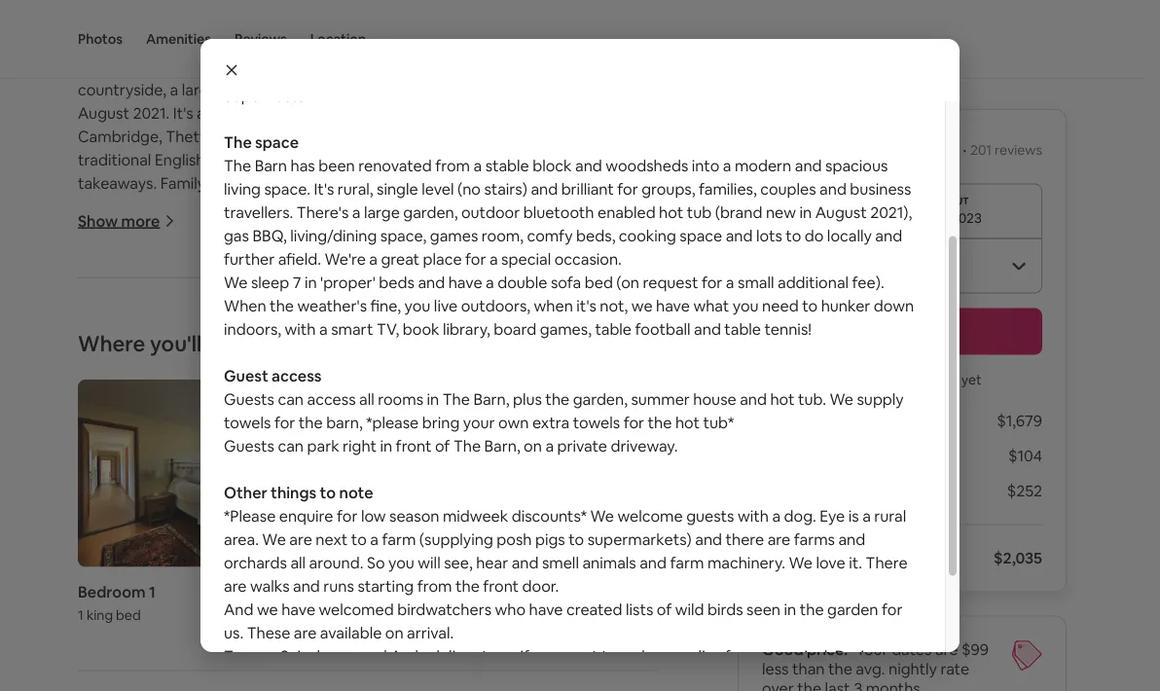 Task type: vqa. For each thing, say whether or not it's contained in the screenshot.
days
no



Task type: describe. For each thing, give the bounding box(es) containing it.
1 vertical spatial space
[[680, 225, 723, 245]]

it's inside the barn has been renovated from a stable block and woodsheds into a modern and spacious living space. it's rural, single level (no stairs) and brilliant for groups, families, couples and business travellers. there's a large garden, outdoor bluetooth enabled hot tub (brand new in august 2021), gas bbq, living/dining space, games room, comfy beds, cooking space and lots to do locally and further afield. we're a great place for a special occasion. we sleep 7 in 'proper' beds and have a double sofa bed (on request for a small additional fee).  when the weather's fine, you live outdoors, when it's not, we have what you need to hunker down indoors, with a smart tv, book library, board games, table football and table tennis!
[[544, 430, 564, 450]]

front inside guests can access all rooms in the barn, plus the garden, summer house and hot tub. we supply towels for the barn, *please bring your own extra towels for the hot tub* guests can park right in front of the barn, on a private driveway.
[[250, 617, 286, 637]]

1 vertical spatial access
[[307, 389, 356, 409]]

request inside the space the barn has been renovated from a stable block and woodsheds into a modern and spacious living space. it's rural, single level (no stairs) and brilliant for groups, families, couples and business travellers. there's a large garden, outdoor bluetooth enabled hot tub (brand new in august 2021), gas bbq, living/dining space, games room, comfy beds, cooking space and lots to do locally and further afield. we're a great place for a special occasion. we sleep 7 in 'proper' beds and have a double sofa bed (on request for a small additional fee). when the weather's fine, you live outdoors, when it's not, we have what you need to hunker down indoors, with a smart tv, book library, board games, table football and table tennis!
[[643, 272, 699, 292]]

you won't be charged yet
[[823, 371, 982, 388]]

serving
[[339, 150, 392, 170]]

1 left "/"
[[541, 332, 547, 350]]

$336
[[762, 133, 812, 161]]

beds, inside the barn has been renovated from a stable block and woodsheds into a modern and spacious living space. it's rural, single level (no stairs) and brilliant for groups, families, couples and business travellers. there's a large garden, outdoor bluetooth enabled hot tub (brand new in august 2021), gas bbq, living/dining space, games room, comfy beds, cooking space and lots to do locally and further afield. we're a great place for a special occasion. we sleep 7 in 'proper' beds and have a double sofa bed (on request for a small additional fee).  when the weather's fine, you live outdoors, when it's not, we have what you need to hunker down indoors, with a smart tv, book library, board games, table football and table tennis!
[[274, 360, 313, 380]]

orchards
[[224, 553, 287, 573]]

living inside the space the barn has been renovated from a stable block and woodsheds into a modern and spacious living space. it's rural, single level (no stairs) and brilliant for groups, families, couples and business travellers. there's a large garden, outdoor bluetooth enabled hot tub (brand new in august 2021), gas bbq, living/dining space, games room, comfy beds, cooking space and lots to do locally and further afield. we're a great place for a special occasion. we sleep 7 in 'proper' beds and have a double sofa bed (on request for a small additional fee). when the weather's fine, you live outdoors, when it's not, we have what you need to hunker down indoors, with a smart tv, book library, board games, table football and table tennis!
[[224, 179, 261, 199]]

cooking inside the space the barn has been renovated from a stable block and woodsheds into a modern and spacious living space. it's rural, single level (no stairs) and brilliant for groups, families, couples and business travellers. there's a large garden, outdoor bluetooth enabled hot tub (brand new in august 2021), gas bbq, living/dining space, games room, comfy beds, cooking space and lots to do locally and further afield. we're a great place for a special occasion. we sleep 7 in 'proper' beds and have a double sofa bed (on request for a small additional fee). when the weather's fine, you live outdoors, when it's not, we have what you need to hunker down indoors, with a smart tv, book library, board games, table football and table tennis!
[[619, 225, 677, 245]]

place inside the barn has been renovated from a stable block and woodsheds into a modern and spacious living space. it's rural, single level (no stairs) and brilliant for groups, families, couples and business travellers. there's a large garden, outdoor bluetooth enabled hot tub (brand new in august 2021), gas bbq, living/dining space, games room, comfy beds, cooking space and lots to do locally and further afield. we're a great place for a special occasion. we sleep 7 in 'proper' beds and have a double sofa bed (on request for a small additional fee).  when the weather's fine, you live outdoors, when it's not, we have what you need to hunker down indoors, with a smart tv, book library, board games, table football and table tennis!
[[223, 384, 262, 404]]

bedroom 1 1 king bed
[[78, 582, 156, 624]]

season
[[390, 506, 440, 526]]

welcomed
[[319, 599, 394, 619]]

cleaning
[[482, 669, 542, 689]]

into inside the barn has been renovated from a stable block and woodsheds into a modern and spacious living space. it's rural, single level (no stairs) and brilliant for groups, families, couples and business travellers. there's a large garden, outdoor bluetooth enabled hot tub (brand new in august 2021), gas bbq, living/dining space, games room, comfy beds, cooking space and lots to do locally and further afield. we're a great place for a special occasion. we sleep 7 in 'proper' beds and have a double sofa bed (on request for a small additional fee).  when the weather's fine, you live outdoors, when it's not, we have what you need to hunker down indoors, with a smart tv, book library, board games, table football and table tennis!
[[546, 267, 574, 287]]

from inside the space the barn has been renovated from a stable block and woodsheds into a modern and spacious living space. it's rural, single level (no stairs) and brilliant for groups, families, couples and business travellers. there's a large garden, outdoor bluetooth enabled hot tub (brand new in august 2021), gas bbq, living/dining space, games room, comfy beds, cooking space and lots to do locally and further afield. we're a great place for a special occasion. we sleep 7 in 'proper' beds and have a double sofa bed (on request for a small additional fee). when the weather's fine, you live outdoors, when it's not, we have what you need to hunker down indoors, with a smart tv, book library, board games, table football and table tennis!
[[436, 155, 470, 175]]

(brand inside the barn has been renovated from a stable block and woodsheds into a modern and spacious living space. it's rural, single level (no stairs) and brilliant for groups, families, couples and business travellers. there's a large garden, outdoor bluetooth enabled hot tub (brand new in august 2021), gas bbq, living/dining space, games room, comfy beds, cooking space and lots to do locally and further afield. we're a great place for a special occasion. we sleep 7 in 'proper' beds and have a double sofa bed (on request for a small additional fee).  when the weather's fine, you live outdoors, when it's not, we have what you need to hunker down indoors, with a smart tv, book library, board games, table football and table tennis!
[[270, 337, 317, 357]]

weather's inside the barn has been renovated from a stable block and woodsheds into a modern and spacious living space. it's rural, single level (no stairs) and brilliant for groups, families, couples and business travellers. there's a large garden, outdoor bluetooth enabled hot tub (brand new in august 2021), gas bbq, living/dining space, games room, comfy beds, cooking space and lots to do locally and further afield. we're a great place for a special occasion. we sleep 7 in 'proper' beds and have a double sofa bed (on request for a small additional fee).  when the weather's fine, you live outdoors, when it's not, we have what you need to hunker down indoors, with a smart tv, book library, board games, table football and table tennis!
[[265, 430, 335, 450]]

private inside guests can access all rooms in the barn, plus the garden, summer house and hot tub. we supply towels for the barn, *please bring your own extra towels for the hot tub* guests can park right in front of the barn, on a private driveway.
[[411, 617, 462, 637]]

rooms inside guests can access all rooms in the barn, plus the garden, summer house and hot tub. we supply towels for the barn, *please bring your own extra towels for the hot tub* guests can park right in front of the barn, on a private driveway.
[[232, 547, 278, 567]]

of inside guests can access all rooms in the barn, plus the garden, summer house and hot tub. we supply towels for the barn, *please bring your own extra towels for the hot tub* guests can park right in front of the barn, on a private driveway.
[[289, 617, 304, 637]]

dog
[[240, 173, 268, 193]]

you
[[823, 371, 846, 388]]

living inside the barn has been renovated from a stable block and woodsheds into a modern and spacious living space. it's rural, single level (no stairs) and brilliant for groups, families, couples and business travellers. there's a large garden, outdoor bluetooth enabled hot tub (brand new in august 2021), gas bbq, living/dining space, games room, comfy beds, cooking space and lots to do locally and further afield. we're a great place for a special occasion. we sleep 7 in 'proper' beds and have a double sofa bed (on request for a small additional fee).  when the weather's fine, you live outdoors, when it's not, we have what you need to hunker down indoors, with a smart tv, book library, board games, table football and table tennis!
[[174, 290, 211, 310]]

request inside the barn has been renovated from a stable block and woodsheds into a modern and spacious living space. it's rural, single level (no stairs) and brilliant for groups, families, couples and business travellers. there's a large garden, outdoor bluetooth enabled hot tub (brand new in august 2021), gas bbq, living/dining space, games room, comfy beds, cooking space and lots to do locally and further afield. we're a great place for a special occasion. we sleep 7 in 'proper' beds and have a double sofa bed (on request for a small additional fee).  when the weather's fine, you live outdoors, when it's not, we have what you need to hunker down indoors, with a smart tv, book library, board games, table football and table tennis!
[[497, 407, 553, 427]]

1 left and
[[149, 582, 156, 602]]

woodsheds inside the barn has been renovated from a stable block and woodsheds into a modern and spacious living space. it's rural, single level (no stairs) and brilliant for groups, families, couples and business travellers. there's a large garden, outdoor bluetooth enabled hot tub (brand new in august 2021), gas bbq, living/dining space, games room, comfy beds, cooking space and lots to do locally and further afield. we're a great place for a special occasion. we sleep 7 in 'proper' beds and have a double sofa bed (on request for a small additional fee).  when the weather's fine, you live outdoors, when it's not, we have what you need to hunker down indoors, with a smart tv, book library, board games, table football and table tennis!
[[460, 267, 543, 287]]

own inside guest access guests can access all rooms in the barn, plus the garden, summer house and hot tub. we supply towels for the barn, *please bring your own extra towels for the hot tub* guests can park right in front of the barn, on a private driveway.
[[499, 412, 529, 432]]

2021.
[[133, 103, 170, 123]]

2 inside bedroom 2 1 double bed, 1 single bed
[[446, 582, 455, 602]]

$2,035
[[994, 548, 1043, 568]]

midweek
[[443, 506, 509, 526]]

your inside guest access guests can access all rooms in the barn, plus the garden, summer house and hot tub. we supply towels for the barn, *please bring your own extra towels for the hot tub* guests can park right in front of the barn, on a private driveway.
[[463, 412, 495, 432]]

board inside the space the barn has been renovated from a stable block and woodsheds into a modern and spacious living space. it's rural, single level (no stairs) and brilliant for groups, families, couples and business travellers. there's a large garden, outdoor bluetooth enabled hot tub (brand new in august 2021), gas bbq, living/dining space, games room, comfy beds, cooking space and lots to do locally and further afield. we're a great place for a special occasion. we sleep 7 in 'proper' beds and have a double sofa bed (on request for a small additional fee). when the weather's fine, you live outdoors, when it's not, we have what you need to hunker down indoors, with a smart tv, book library, board games, table football and table tennis!
[[494, 319, 537, 339]]

your inside guests can access all rooms in the barn, plus the garden, summer house and hot tub. we supply towels for the barn, *please bring your own extra towels for the hot tub* guests can park right in front of the barn, on a private driveway.
[[426, 571, 458, 591]]

food
[[525, 150, 559, 170]]

aldeburgh
[[369, 127, 445, 147]]

we inside guests can access all rooms in the barn, plus the garden, summer house and hot tub. we supply towels for the barn, *please bring your own extra towels for the hot tub* guests can park right in front of the barn, on a private driveway.
[[110, 571, 133, 591]]

tub,
[[532, 80, 560, 100]]

0 horizontal spatial arrival.
[[407, 623, 454, 643]]

king
[[87, 606, 113, 624]]

families, inside the space the barn has been renovated from a stable block and woodsheds into a modern and spacious living space. it's rural, single level (no stairs) and brilliant for groups, families, couples and business travellers. there's a large garden, outdoor bluetooth enabled hot tub (brand new in august 2021), gas bbq, living/dining space, games room, comfy beds, cooking space and lots to do locally and further afield. we're a great place for a special occasion. we sleep 7 in 'proper' beds and have a double sofa bed (on request for a small additional fee). when the weather's fine, you live outdoors, when it's not, we have what you need to hunker down indoors, with a smart tv, book library, board games, table football and table tennis!
[[699, 179, 757, 199]]

enabled inside the "the barn sleeps up to 7 people (more for an additional fee), with views over the countryside, a large garden and outdoor bluetooth enabled hot tub, new in august 2021. it's a 'get away from it all' place. visit framlingham, norwich, cambridge, thetford forest, southwold, aldeburgh and more. there are traditional english pubs all around us serving suffolk ales, great food and takeaways. family and dog friendly, wheelchair accessible and suitable for business travellers. superhosts!"
[[442, 80, 500, 100]]

tennis! inside the barn has been renovated from a stable block and woodsheds into a modern and spacious living space. it's rural, single level (no stairs) and brilliant for groups, families, couples and business travellers. there's a large garden, outdoor bluetooth enabled hot tub (brand new in august 2021), gas bbq, living/dining space, games room, comfy beds, cooking space and lots to do locally and further afield. we're a great place for a special occasion. we sleep 7 in 'proper' beds and have a double sofa bed (on request for a small additional fee).  when the weather's fine, you live outdoors, when it's not, we have what you need to hunker down indoors, with a smart tv, book library, board games, table football and table tennis!
[[303, 477, 350, 497]]

with inside the "the barn sleeps up to 7 people (more for an additional fee), with views over the countryside, a large garden and outdoor bluetooth enabled hot tub, new in august 2021. it's a 'get away from it all' place. visit framlingham, norwich, cambridge, thetford forest, southwold, aldeburgh and more. there are traditional english pubs all around us serving suffolk ales, great food and takeaways. family and dog friendly, wheelchair accessible and suitable for business travellers. superhosts!"
[[501, 56, 532, 76]]

reviews button
[[235, 0, 287, 78]]

photos button
[[78, 0, 123, 78]]

space. inside the space the barn has been renovated from a stable block and woodsheds into a modern and spacious living space. it's rural, single level (no stairs) and brilliant for groups, families, couples and business travellers. there's a large garden, outdoor bluetooth enabled hot tub (brand new in august 2021), gas bbq, living/dining space, games room, comfy beds, cooking space and lots to do locally and further afield. we're a great place for a special occasion. we sleep 7 in 'proper' beds and have a double sofa bed (on request for a small additional fee). when the weather's fine, you live outdoors, when it's not, we have what you need to hunker down indoors, with a smart tv, book library, board games, table football and table tennis!
[[264, 179, 311, 199]]

enquire
[[279, 506, 333, 526]]

about this space dialog
[[201, 0, 960, 691]]

4.90 · 201 reviews
[[933, 141, 1043, 159]]

(more
[[300, 56, 343, 76]]

it
[[318, 103, 328, 123]]

bluetooth inside the space the barn has been renovated from a stable block and woodsheds into a modern and spacious living space. it's rural, single level (no stairs) and brilliant for groups, families, couples and business travellers. there's a large garden, outdoor bluetooth enabled hot tub (brand new in august 2021), gas bbq, living/dining space, games room, comfy beds, cooking space and lots to do locally and further afield. we're a great place for a special occasion. we sleep 7 in 'proper' beds and have a double sofa bed (on request for a small additional fee). when the weather's fine, you live outdoors, when it's not, we have what you need to hunker down indoors, with a smart tv, book library, board games, table football and table tennis!
[[524, 202, 594, 222]]

(supplying
[[420, 529, 493, 549]]

0 horizontal spatial space
[[255, 132, 299, 152]]

plus inside guest access guests can access all rooms in the barn, plus the garden, summer house and hot tub. we supply towels for the barn, *please bring your own extra towels for the hot tub* guests can park right in front of the barn, on a private driveway.
[[513, 389, 542, 409]]

live inside the space the barn has been renovated from a stable block and woodsheds into a modern and spacious living space. it's rural, single level (no stairs) and brilliant for groups, families, couples and business travellers. there's a large garden, outdoor bluetooth enabled hot tub (brand new in august 2021), gas bbq, living/dining space, games room, comfy beds, cooking space and lots to do locally and further afield. we're a great place for a special occasion. we sleep 7 in 'proper' beds and have a double sofa bed (on request for a small additional fee). when the weather's fine, you live outdoors, when it's not, we have what you need to hunker down indoors, with a smart tv, book library, board games, table football and table tennis!
[[434, 296, 458, 315]]

fee). inside the barn has been renovated from a stable block and woodsheds into a modern and spacious living space. it's rural, single level (no stairs) and brilliant for groups, families, couples and business travellers. there's a large garden, outdoor bluetooth enabled hot tub (brand new in august 2021), gas bbq, living/dining space, games room, comfy beds, cooking space and lots to do locally and further afield. we're a great place for a special occasion. we sleep 7 in 'proper' beds and have a double sofa bed (on request for a small additional fee).  when the weather's fine, you live outdoors, when it's not, we have what you need to hunker down indoors, with a smart tv, book library, board games, table football and table tennis!
[[152, 430, 185, 450]]

1 left king
[[78, 606, 84, 624]]

occasion. inside the space the barn has been renovated from a stable block and woodsheds into a modern and spacious living space. it's rural, single level (no stairs) and brilliant for groups, families, couples and business travellers. there's a large garden, outdoor bluetooth enabled hot tub (brand new in august 2021), gas bbq, living/dining space, games room, comfy beds, cooking space and lots to do locally and further afield. we're a great place for a special occasion. we sleep 7 in 'proper' beds and have a double sofa bed (on request for a small additional fee). when the weather's fine, you live outdoors, when it's not, we have what you need to hunker down indoors, with a smart tv, book library, board games, table football and table tennis!
[[555, 249, 622, 269]]

it.
[[849, 553, 863, 573]]

views
[[536, 56, 576, 76]]

location
[[310, 30, 366, 48]]

ales,
[[448, 150, 479, 170]]

*please inside guest access guests can access all rooms in the barn, plus the garden, summer house and hot tub. we supply towels for the barn, *please bring your own extra towels for the hot tub* guests can park right in front of the barn, on a private driveway.
[[366, 412, 419, 432]]

sleep inside the space the barn has been renovated from a stable block and woodsheds into a modern and spacious living space. it's rural, single level (no stairs) and brilliant for groups, families, couples and business travellers. there's a large garden, outdoor bluetooth enabled hot tub (brand new in august 2021), gas bbq, living/dining space, games room, comfy beds, cooking space and lots to do locally and further afield. we're a great place for a special occasion. we sleep 7 in 'proper' beds and have a double sofa bed (on request for a small additional fee). when the weather's fine, you live outdoors, when it's not, we have what you need to hunker down indoors, with a smart tv, book library, board games, table football and table tennis!
[[251, 272, 289, 292]]

from inside the "the barn sleeps up to 7 people (more for an additional fee), with views over the countryside, a large garden and outdoor bluetooth enabled hot tub, new in august 2021. it's a 'get away from it all' place. visit framlingham, norwich, cambridge, thetford forest, southwold, aldeburgh and more. there are traditional english pubs all around us serving suffolk ales, great food and takeaways. family and dog friendly, wheelchair accessible and suitable for business travellers. superhosts!"
[[280, 103, 315, 123]]

cambridge,
[[78, 127, 162, 147]]

around
[[266, 150, 317, 170]]

show more
[[78, 211, 160, 231]]

social
[[576, 669, 616, 689]]

summer inside guest access guests can access all rooms in the barn, plus the garden, summer house and hot tub. we supply towels for the barn, *please bring your own extra towels for the hot tub* guests can park right in front of the barn, on a private driveway.
[[631, 389, 690, 409]]

games inside the space the barn has been renovated from a stable block and woodsheds into a modern and spacious living space. it's rural, single level (no stairs) and brilliant for groups, families, couples and business travellers. there's a large garden, outdoor bluetooth enabled hot tub (brand new in august 2021), gas bbq, living/dining space, games room, comfy beds, cooking space and lots to do locally and further afield. we're a great place for a special occasion. we sleep 7 in 'proper' beds and have a double sofa bed (on request for a small additional fee). when the weather's fine, you live outdoors, when it's not, we have what you need to hunker down indoors, with a smart tv, book library, board games, table football and table tennis!
[[430, 225, 478, 245]]

low
[[361, 506, 386, 526]]

guests can access all rooms in the barn, plus the garden, summer house and hot tub. we supply towels for the barn, *please bring your own extra towels for the hot tub* guests can park right in front of the barn, on a private driveway.
[[78, 547, 652, 637]]

hot inside the space the barn has been renovated from a stable block and woodsheds into a modern and spacious living space. it's rural, single level (no stairs) and brilliant for groups, families, couples and business travellers. there's a large garden, outdoor bluetooth enabled hot tub (brand new in august 2021), gas bbq, living/dining space, games room, comfy beds, cooking space and lots to do locally and further afield. we're a great place for a special occasion. we sleep 7 in 'proper' beds and have a double sofa bed (on request for a small additional fee). when the weather's fine, you live outdoors, when it's not, we have what you need to hunker down indoors, with a smart tv, book library, board games, table football and table tennis!
[[659, 202, 684, 222]]

hunker inside the space the barn has been renovated from a stable block and woodsheds into a modern and spacious living space. it's rural, single level (no stairs) and brilliant for groups, families, couples and business travellers. there's a large garden, outdoor bluetooth enabled hot tub (brand new in august 2021), gas bbq, living/dining space, games room, comfy beds, cooking space and lots to do locally and further afield. we're a great place for a special occasion. we sleep 7 in 'proper' beds and have a double sofa bed (on request for a small additional fee). when the weather's fine, you live outdoors, when it's not, we have what you need to hunker down indoors, with a smart tv, book library, board games, table football and table tennis!
[[821, 296, 871, 315]]

down inside the space the barn has been renovated from a stable block and woodsheds into a modern and spacious living space. it's rural, single level (no stairs) and brilliant for groups, families, couples and business travellers. there's a large garden, outdoor bluetooth enabled hot tub (brand new in august 2021), gas bbq, living/dining space, games room, comfy beds, cooking space and lots to do locally and further afield. we're a great place for a special occasion. we sleep 7 in 'proper' beds and have a double sofa bed (on request for a small additional fee). when the weather's fine, you live outdoors, when it's not, we have what you need to hunker down indoors, with a smart tv, book library, board games, table football and table tennis!
[[874, 296, 914, 315]]

do inside the space the barn has been renovated from a stable block and woodsheds into a modern and spacious living space. it's rural, single level (no stairs) and brilliant for groups, families, couples and business travellers. there's a large garden, outdoor bluetooth enabled hot tub (brand new in august 2021), gas bbq, living/dining space, games room, comfy beds, cooking space and lots to do locally and further afield. we're a great place for a special occasion. we sleep 7 in 'proper' beds and have a double sofa bed (on request for a small additional fee). when the weather's fine, you live outdoors, when it's not, we have what you need to hunker down indoors, with a smart tv, book library, board games, table football and table tennis!
[[805, 225, 824, 245]]

in inside the "the barn sleeps up to 7 people (more for an additional fee), with views over the countryside, a large garden and outdoor bluetooth enabled hot tub, new in august 2021. it's a 'get away from it all' place. visit framlingham, norwich, cambridge, thetford forest, southwold, aldeburgh and more. there are traditional english pubs all around us serving suffolk ales, great food and takeaways. family and dog friendly, wheelchair accessible and suitable for business travellers. superhosts!"
[[597, 80, 609, 100]]

rate
[[941, 659, 970, 679]]

11/5/2023
[[774, 209, 835, 226]]

avg.
[[856, 659, 886, 679]]

us.
[[224, 623, 244, 643]]

are down dog.
[[768, 529, 791, 549]]

with inside the space the barn has been renovated from a stable block and woodsheds into a modern and spacious living space. it's rural, single level (no stairs) and brilliant for groups, families, couples and business travellers. there's a large garden, outdoor bluetooth enabled hot tub (brand new in august 2021), gas bbq, living/dining space, games room, comfy beds, cooking space and lots to do locally and further afield. we're a great place for a special occasion. we sleep 7 in 'proper' beds and have a double sofa bed (on request for a small additional fee). when the weather's fine, you live outdoors, when it's not, we have what you need to hunker down indoors, with a smart tv, book library, board games, table football and table tennis!
[[285, 319, 316, 339]]

large inside the "the barn sleeps up to 7 people (more for an additional fee), with views over the countryside, a large garden and outdoor bluetooth enabled hot tub, new in august 2021. it's a 'get away from it all' place. visit framlingham, norwich, cambridge, thetford forest, southwold, aldeburgh and more. there are traditional english pubs all around us serving suffolk ales, great food and takeaways. family and dog friendly, wheelchair accessible and suitable for business travellers. superhosts!"
[[182, 80, 218, 100]]

hot inside the "the barn sleeps up to 7 people (more for an additional fee), with views over the countryside, a large garden and outdoor bluetooth enabled hot tub, new in august 2021. it's a 'get away from it all' place. visit framlingham, norwich, cambridge, thetford forest, southwold, aldeburgh and more. there are traditional english pubs all around us serving suffolk ales, great food and takeaways. family and dog friendly, wheelchair accessible and suitable for business travellers. superhosts!"
[[504, 80, 528, 100]]

barn for space.
[[109, 267, 141, 287]]

suffolk
[[395, 150, 444, 170]]

will
[[418, 553, 441, 573]]

4.90
[[933, 141, 961, 159]]

front inside guest access guests can access all rooms in the barn, plus the garden, summer house and hot tub. we supply towels for the barn, *please bring your own extra towels for the hot tub* guests can park right in front of the barn, on a private driveway.
[[396, 436, 432, 456]]

your
[[856, 640, 889, 660]]

accessible
[[413, 173, 487, 193]]

indoors, inside the barn has been renovated from a stable block and woodsheds into a modern and spacious living space. it's rural, single level (no stairs) and brilliant for groups, families, couples and business travellers. there's a large garden, outdoor bluetooth enabled hot tub (brand new in august 2021), gas bbq, living/dining space, games room, comfy beds, cooking space and lots to do locally and further afield. we're a great place for a special occasion. we sleep 7 in 'proper' beds and have a double sofa bed (on request for a small additional fee).  when the weather's fine, you live outdoors, when it's not, we have what you need to hunker down indoors, with a smart tv, book library, board games, table football and table tennis!
[[339, 454, 397, 474]]

where you'll sleep
[[78, 330, 260, 357]]

not, inside the barn has been renovated from a stable block and woodsheds into a modern and spacious living space. it's rural, single level (no stairs) and brilliant for groups, families, couples and business travellers. there's a large garden, outdoor bluetooth enabled hot tub (brand new in august 2021), gas bbq, living/dining space, games room, comfy beds, cooking space and lots to do locally and further afield. we're a great place for a special occasion. we sleep 7 in 'proper' beds and have a double sofa bed (on request for a small additional fee).  when the weather's fine, you live outdoors, when it's not, we have what you need to hunker down indoors, with a smart tv, book library, board games, table football and table tennis!
[[568, 430, 596, 450]]

around.
[[309, 553, 364, 573]]

modern inside the space the barn has been renovated from a stable block and woodsheds into a modern and spacious living space. it's rural, single level (no stairs) and brilliant for groups, families, couples and business travellers. there's a large garden, outdoor bluetooth enabled hot tub (brand new in august 2021), gas bbq, living/dining space, games room, comfy beds, cooking space and lots to do locally and further afield. we're a great place for a special occasion. we sleep 7 in 'proper' beds and have a double sofa bed (on request for a small additional fee). when the weather's fine, you live outdoors, when it's not, we have what you need to hunker down indoors, with a smart tv, book library, board games, table football and table tennis!
[[735, 155, 792, 175]]

comfy inside the barn has been renovated from a stable block and woodsheds into a modern and spacious living space. it's rural, single level (no stairs) and brilliant for groups, families, couples and business travellers. there's a large garden, outdoor bluetooth enabled hot tub (brand new in august 2021), gas bbq, living/dining space, games room, comfy beds, cooking space and lots to do locally and further afield. we're a great place for a special occasion. we sleep 7 in 'proper' beds and have a double sofa bed (on request for a small additional fee).  when the weather's fine, you live outdoors, when it's not, we have what you need to hunker down indoors, with a smart tv, book library, board games, table football and table tennis!
[[225, 360, 271, 380]]

yet
[[962, 371, 982, 388]]

extra inside guests can access all rooms in the barn, plus the garden, summer house and hot tub. we supply towels for the barn, *please bring your own extra towels for the hot tub* guests can park right in front of the barn, on a private driveway.
[[496, 571, 533, 591]]

living/dining inside the barn has been renovated from a stable block and woodsheds into a modern and spacious living space. it's rural, single level (no stairs) and brilliant for groups, families, couples and business travellers. there's a large garden, outdoor bluetooth enabled hot tub (brand new in august 2021), gas bbq, living/dining space, games room, comfy beds, cooking space and lots to do locally and further afield. we're a great place for a special occasion. we sleep 7 in 'proper' beds and have a double sofa bed (on request for a small additional fee).  when the weather's fine, you live outdoors, when it's not, we have what you need to hunker down indoors, with a smart tv, book library, board games, table football and table tennis!
[[537, 337, 623, 357]]

birds
[[708, 599, 744, 619]]

runs
[[324, 576, 354, 596]]

new inside the "the barn sleeps up to 7 people (more for an additional fee), with views over the countryside, a large garden and outdoor bluetooth enabled hot tub, new in august 2021. it's a 'get away from it all' place. visit framlingham, norwich, cambridge, thetford forest, southwold, aldeburgh and more. there are traditional english pubs all around us serving suffolk ales, great food and takeaways. family and dog friendly, wheelchair accessible and suitable for business travellers. superhosts!"
[[563, 80, 594, 100]]

your dates are $99 less than the avg. nightly rate over the last 3 months.
[[762, 640, 989, 691]]

asda
[[391, 646, 427, 666]]

see,
[[444, 553, 473, 573]]

than
[[793, 659, 825, 679]]

barn, inside guest access guests can access all rooms in the barn, plus the garden, summer house and hot tub. we supply towels for the barn, *please bring your own extra towels for the hot tub* guests can park right in front of the barn, on a private driveway.
[[326, 412, 363, 432]]

posh
[[497, 529, 532, 549]]

deep
[[441, 669, 478, 689]]

taxes
[[855, 548, 895, 568]]

supermarkets)
[[588, 529, 692, 549]]

and
[[224, 599, 254, 619]]

$104
[[1009, 446, 1043, 466]]

southwold,
[[286, 127, 366, 147]]

fine, inside the barn has been renovated from a stable block and woodsheds into a modern and spacious living space. it's rural, single level (no stairs) and brilliant for groups, families, couples and business travellers. there's a large garden, outdoor bluetooth enabled hot tub (brand new in august 2021), gas bbq, living/dining space, games room, comfy beds, cooking space and lots to do locally and further afield. we're a great place for a special occasion. we sleep 7 in 'proper' beds and have a double sofa bed (on request for a small additional fee).  when the weather's fine, you live outdoors, when it's not, we have what you need to hunker down indoors, with a smart tv, book library, board games, table football and table tennis!
[[338, 430, 369, 450]]

countryside,
[[78, 80, 167, 100]]

august inside the barn has been renovated from a stable block and woodsheds into a modern and spacious living space. it's rural, single level (no stairs) and brilliant for groups, families, couples and business travellers. there's a large garden, outdoor bluetooth enabled hot tub (brand new in august 2021), gas bbq, living/dining space, games room, comfy beds, cooking space and lots to do locally and further afield. we're a great place for a special occasion. we sleep 7 in 'proper' beds and have a double sofa bed (on request for a small additional fee).  when the weather's fine, you live outdoors, when it's not, we have what you need to hunker down indoors, with a smart tv, book library, board games, table football and table tennis!
[[370, 337, 422, 357]]

machinery.
[[708, 553, 786, 573]]

stable inside the barn has been renovated from a stable block and woodsheds into a modern and spacious living space. it's rural, single level (no stairs) and brilliant for groups, families, couples and business travellers. there's a large garden, outdoor bluetooth enabled hot tub (brand new in august 2021), gas bbq, living/dining space, games room, comfy beds, cooking space and lots to do locally and further afield. we're a great place for a special occasion. we sleep 7 in 'proper' beds and have a double sofa bed (on request for a small additional fee).  when the weather's fine, you live outdoors, when it's not, we have what you need to hunker down indoors, with a smart tv, book library, board games, table football and table tennis!
[[340, 267, 383, 287]]

reviews
[[995, 141, 1043, 159]]

outdoor inside the space the barn has been renovated from a stable block and woodsheds into a modern and spacious living space. it's rural, single level (no stairs) and brilliant for groups, families, couples and business travellers. there's a large garden, outdoor bluetooth enabled hot tub (brand new in august 2021), gas bbq, living/dining space, games room, comfy beds, cooking space and lots to do locally and further afield. we're a great place for a special occasion. we sleep 7 in 'proper' beds and have a double sofa bed (on request for a small additional fee). when the weather's fine, you live outdoors, when it's not, we have what you need to hunker down indoors, with a smart tv, book library, board games, table football and table tennis!
[[462, 202, 520, 222]]

business inside the "the barn sleeps up to 7 people (more for an additional fee), with views over the countryside, a large garden and outdoor bluetooth enabled hot tub, new in august 2021. it's a 'get away from it all' place. visit framlingham, norwich, cambridge, thetford forest, southwold, aldeburgh and more. there are traditional english pubs all around us serving suffolk ales, great food and takeaways. family and dog friendly, wheelchair accessible and suitable for business travellers. superhosts!"
[[78, 197, 139, 217]]

woodsheds inside the space the barn has been renovated from a stable block and woodsheds into a modern and spacious living space. it's rural, single level (no stairs) and brilliant for groups, families, couples and business travellers. there's a large garden, outdoor bluetooth enabled hot tub (brand new in august 2021), gas bbq, living/dining space, games room, comfy beds, cooking space and lots to do locally and further afield. we're a great place for a special occasion. we sleep 7 in 'proper' beds and have a double sofa bed (on request for a small additional fee). when the weather's fine, you live outdoors, when it's not, we have what you need to hunker down indoors, with a smart tv, book library, board games, table football and table tennis!
[[606, 155, 689, 175]]

smart inside the barn has been renovated from a stable block and woodsheds into a modern and spacious living space. it's rural, single level (no stairs) and brilliant for groups, families, couples and business travellers. there's a large garden, outdoor bluetooth enabled hot tub (brand new in august 2021), gas bbq, living/dining space, games room, comfy beds, cooking space and lots to do locally and further afield. we're a great place for a special occasion. we sleep 7 in 'proper' beds and have a double sofa bed (on request for a small additional fee).  when the weather's fine, you live outdoors, when it's not, we have what you need to hunker down indoors, with a smart tv, book library, board games, table football and table tennis!
[[447, 454, 489, 474]]

front inside other things to note *please enquire for low season midweek discounts* we welcome guests with a dog. eye is a rural area. we are next to a farm (supplying posh pigs to supermarkets) and there are farms and orchards all around. so you will see, hear and smell animals and farm machinery. we love it. there are walks and runs starting from the front door. and we have welcomed birdwatchers who have created lists of wild birds seen in the garden for us. these are available on arrival. tescos, sainsburys and asda deliver to us if you want to order supplies for your arrival. during covid, we have implemented deep cleaning and social distancing. local pubs serve takeaways
[[483, 576, 519, 596]]

bedroom for bedroom 2
[[375, 582, 442, 602]]

traditional
[[78, 150, 151, 170]]

supplies
[[663, 646, 722, 666]]

we inside the barn has been renovated from a stable block and woodsheds into a modern and spacious living space. it's rural, single level (no stairs) and brilliant for groups, families, couples and business travellers. there's a large garden, outdoor bluetooth enabled hot tub (brand new in august 2021), gas bbq, living/dining space, games room, comfy beds, cooking space and lots to do locally and further afield. we're a great place for a special occasion. we sleep 7 in 'proper' beds and have a double sofa bed (on request for a small additional fee).  when the weather's fine, you live outdoors, when it's not, we have what you need to hunker down indoors, with a smart tv, book library, board games, table football and table tennis!
[[599, 430, 620, 450]]

business inside the space the barn has been renovated from a stable block and woodsheds into a modern and spacious living space. it's rural, single level (no stairs) and brilliant for groups, families, couples and business travellers. there's a large garden, outdoor bluetooth enabled hot tub (brand new in august 2021), gas bbq, living/dining space, games room, comfy beds, cooking space and lots to do locally and further afield. we're a great place for a special occasion. we sleep 7 in 'proper' beds and have a double sofa bed (on request for a small additional fee). when the weather's fine, you live outdoors, when it's not, we have what you need to hunker down indoors, with a smart tv, book library, board games, table football and table tennis!
[[850, 179, 912, 199]]

11/10/2023
[[915, 209, 982, 226]]

tennis! inside the space the barn has been renovated from a stable block and woodsheds into a modern and spacious living space. it's rural, single level (no stairs) and brilliant for groups, families, couples and business travellers. there's a large garden, outdoor bluetooth enabled hot tub (brand new in august 2021), gas bbq, living/dining space, games room, comfy beds, cooking space and lots to do locally and further afield. we're a great place for a special occasion. we sleep 7 in 'proper' beds and have a double sofa bed (on request for a small additional fee). when the weather's fine, you live outdoors, when it's not, we have what you need to hunker down indoors, with a smart tv, book library, board games, table football and table tennis!
[[765, 319, 812, 339]]

guest
[[224, 366, 268, 386]]

so
[[367, 553, 385, 573]]

show
[[78, 211, 118, 231]]

be
[[887, 371, 904, 388]]

0 vertical spatial access
[[272, 366, 322, 386]]

are down enquire
[[289, 529, 312, 549]]

room, inside the barn has been renovated from a stable block and woodsheds into a modern and spacious living space. it's rural, single level (no stairs) and brilliant for groups, families, couples and business travellers. there's a large garden, outdoor bluetooth enabled hot tub (brand new in august 2021), gas bbq, living/dining space, games room, comfy beds, cooking space and lots to do locally and further afield. we're a great place for a special occasion. we sleep 7 in 'proper' beds and have a double sofa bed (on request for a small additional fee).  when the weather's fine, you live outdoors, when it's not, we have what you need to hunker down indoors, with a smart tv, book library, board games, table football and table tennis!
[[179, 360, 221, 380]]

outdoor inside the barn has been renovated from a stable block and woodsheds into a modern and spacious living space. it's rural, single level (no stairs) and brilliant for groups, families, couples and business travellers. there's a large garden, outdoor bluetooth enabled hot tub (brand new in august 2021), gas bbq, living/dining space, games room, comfy beds, cooking space and lots to do locally and further afield. we're a great place for a special occasion. we sleep 7 in 'proper' beds and have a double sofa bed (on request for a small additional fee).  when the weather's fine, you live outdoors, when it's not, we have what you need to hunker down indoors, with a smart tv, book library, board games, table football and table tennis!
[[532, 314, 590, 334]]

thetford
[[166, 127, 230, 147]]

sleep inside the barn has been renovated from a stable block and woodsheds into a modern and spacious living space. it's rural, single level (no stairs) and brilliant for groups, families, couples and business travellers. there's a large garden, outdoor bluetooth enabled hot tub (brand new in august 2021), gas bbq, living/dining space, games room, comfy beds, cooking space and lots to do locally and further afield. we're a great place for a special occasion. we sleep 7 in 'proper' beds and have a double sofa bed (on request for a small additional fee).  when the weather's fine, you live outdoors, when it's not, we have what you need to hunker down indoors, with a smart tv, book library, board games, table football and table tennis!
[[105, 407, 143, 427]]

access inside guests can access all rooms in the barn, plus the garden, summer house and hot tub. we supply towels for the barn, *please bring your own extra towels for the hot tub* guests can park right in front of the barn, on a private driveway.
[[161, 547, 210, 567]]

space, inside the barn has been renovated from a stable block and woodsheds into a modern and spacious living space. it's rural, single level (no stairs) and brilliant for groups, families, couples and business travellers. there's a large garden, outdoor bluetooth enabled hot tub (brand new in august 2021), gas bbq, living/dining space, games room, comfy beds, cooking space and lots to do locally and further afield. we're a great place for a special occasion. we sleep 7 in 'proper' beds and have a double sofa bed (on request for a small additional fee).  when the weather's fine, you live outdoors, when it's not, we have what you need to hunker down indoors, with a smart tv, book library, board games, table football and table tennis!
[[78, 360, 124, 380]]

has inside the space the barn has been renovated from a stable block and woodsheds into a modern and spacious living space. it's rural, single level (no stairs) and brilliant for groups, families, couples and business travellers. there's a large garden, outdoor bluetooth enabled hot tub (brand new in august 2021), gas bbq, living/dining space, games room, comfy beds, cooking space and lots to do locally and further afield. we're a great place for a special occasion. we sleep 7 in 'proper' beds and have a double sofa bed (on request for a small additional fee). when the weather's fine, you live outdoors, when it's not, we have what you need to hunker down indoors, with a smart tv, book library, board games, table football and table tennis!
[[291, 155, 315, 175]]

lots inside the barn has been renovated from a stable block and woodsheds into a modern and spacious living space. it's rural, single level (no stairs) and brilliant for groups, families, couples and business travellers. there's a large garden, outdoor bluetooth enabled hot tub (brand new in august 2021), gas bbq, living/dining space, games room, comfy beds, cooking space and lots to do locally and further afield. we're a great place for a special occasion. we sleep 7 in 'proper' beds and have a double sofa bed (on request for a small additional fee).  when the weather's fine, you live outdoors, when it's not, we have what you need to hunker down indoors, with a smart tv, book library, board games, table football and table tennis!
[[454, 360, 480, 380]]

forest,
[[233, 127, 282, 147]]

framlingham,
[[433, 103, 530, 123]]

bedroom for bedroom 1
[[78, 582, 146, 602]]

bedroom 2 1 double bed, 1 single bed
[[375, 582, 534, 624]]

dates
[[892, 640, 932, 660]]

$252
[[1008, 481, 1043, 501]]

0 vertical spatial 2
[[558, 332, 566, 350]]

before
[[802, 548, 852, 568]]

eye
[[820, 506, 845, 526]]

$99
[[962, 640, 989, 660]]

guest access guests can access all rooms in the barn, plus the garden, summer house and hot tub. we supply towels for the barn, *please bring your own extra towels for the hot tub* guests can park right in front of the barn, on a private driveway.
[[224, 366, 904, 456]]

when inside the barn has been renovated from a stable block and woodsheds into a modern and spacious living space. it's rural, single level (no stairs) and brilliant for groups, families, couples and business travellers. there's a large garden, outdoor bluetooth enabled hot tub (brand new in august 2021), gas bbq, living/dining space, games room, comfy beds, cooking space and lots to do locally and further afield. we're a great place for a special occasion. we sleep 7 in 'proper' beds and have a double sofa bed (on request for a small additional fee).  when the weather's fine, you live outdoors, when it's not, we have what you need to hunker down indoors, with a smart tv, book library, board games, table football and table tennis!
[[191, 430, 234, 450]]

we up orchards
[[262, 529, 286, 549]]

good price.
[[762, 640, 849, 660]]

seen
[[747, 599, 781, 619]]

show more button
[[78, 211, 176, 231]]

things
[[271, 482, 317, 502]]

indoors, inside the space the barn has been renovated from a stable block and woodsheds into a modern and spacious living space. it's rural, single level (no stairs) and brilliant for groups, families, couples and business travellers. there's a large garden, outdoor bluetooth enabled hot tub (brand new in august 2021), gas bbq, living/dining space, games room, comfy beds, cooking space and lots to do locally and further afield. we're a great place for a special occasion. we sleep 7 in 'proper' beds and have a double sofa bed (on request for a small additional fee). when the weather's fine, you live outdoors, when it's not, we have what you need to hunker down indoors, with a smart tv, book library, board games, table football and table tennis!
[[224, 319, 281, 339]]

wheelchair
[[332, 173, 410, 193]]

with inside other things to note *please enquire for low season midweek discounts* we welcome guests with a dog. eye is a rural area. we are next to a farm (supplying posh pigs to supermarkets) and there are farms and orchards all around. so you will see, hear and smell animals and farm machinery. we love it. there are walks and runs starting from the front door. and we have welcomed birdwatchers who have created lists of wild birds seen in the garden for us. these are available on arrival. tescos, sainsburys and asda deliver to us if you want to order supplies for your arrival. during covid, we have implemented deep cleaning and social distancing. local pubs serve takeaways
[[738, 506, 769, 526]]

less
[[762, 659, 789, 679]]

nightly
[[889, 659, 938, 679]]

comfy inside the space the barn has been renovated from a stable block and woodsheds into a modern and spacious living space. it's rural, single level (no stairs) and brilliant for groups, families, couples and business travellers. there's a large garden, outdoor bluetooth enabled hot tub (brand new in august 2021), gas bbq, living/dining space, games room, comfy beds, cooking space and lots to do locally and further afield. we're a great place for a special occasion. we sleep 7 in 'proper' beds and have a double sofa bed (on request for a small additional fee). when the weather's fine, you live outdoors, when it's not, we have what you need to hunker down indoors, with a smart tv, book library, board games, table football and table tennis!
[[527, 225, 573, 245]]

business inside the barn has been renovated from a stable block and woodsheds into a modern and spacious living space. it's rural, single level (no stairs) and brilliant for groups, families, couples and business travellers. there's a large garden, outdoor bluetooth enabled hot tub (brand new in august 2021), gas bbq, living/dining space, games room, comfy beds, cooking space and lots to do locally and further afield. we're a great place for a special occasion. we sleep 7 in 'proper' beds and have a double sofa bed (on request for a small additional fee).  when the weather's fine, you live outdoors, when it's not, we have what you need to hunker down indoors, with a smart tv, book library, board games, table football and table tennis!
[[229, 314, 291, 334]]

we up supermarkets) on the right
[[591, 506, 614, 526]]

when inside the barn has been renovated from a stable block and woodsheds into a modern and spacious living space. it's rural, single level (no stairs) and brilliant for groups, families, couples and business travellers. there's a large garden, outdoor bluetooth enabled hot tub (brand new in august 2021), gas bbq, living/dining space, games room, comfy beds, cooking space and lots to do locally and further afield. we're a great place for a special occasion. we sleep 7 in 'proper' beds and have a double sofa bed (on request for a small additional fee).  when the weather's fine, you live outdoors, when it's not, we have what you need to hunker down indoors, with a smart tv, book library, board games, table football and table tennis!
[[502, 430, 541, 450]]

bbq, inside the space the barn has been renovated from a stable block and woodsheds into a modern and spacious living space. it's rural, single level (no stairs) and brilliant for groups, families, couples and business travellers. there's a large garden, outdoor bluetooth enabled hot tub (brand new in august 2021), gas bbq, living/dining space, games room, comfy beds, cooking space and lots to do locally and further afield. we're a great place for a special occasion. we sleep 7 in 'proper' beds and have a double sofa bed (on request for a small additional fee). when the weather's fine, you live outdoors, when it's not, we have what you need to hunker down indoors, with a smart tv, book library, board games, table football and table tennis!
[[253, 225, 287, 245]]

over inside the "the barn sleeps up to 7 people (more for an additional fee), with views over the countryside, a large garden and outdoor bluetooth enabled hot tub, new in august 2021. it's a 'get away from it all' place. visit framlingham, norwich, cambridge, thetford forest, southwold, aldeburgh and more. there are traditional english pubs all around us serving suffolk ales, great food and takeaways. family and dog friendly, wheelchair accessible and suitable for business travellers. superhosts!"
[[579, 56, 611, 76]]

enabled inside the space the barn has been renovated from a stable block and woodsheds into a modern and spacious living space. it's rural, single level (no stairs) and brilliant for groups, families, couples and business travellers. there's a large garden, outdoor bluetooth enabled hot tub (brand new in august 2021), gas bbq, living/dining space, games room, comfy beds, cooking space and lots to do locally and further afield. we're a great place for a special occasion. we sleep 7 in 'proper' beds and have a double sofa bed (on request for a small additional fee). when the weather's fine, you live outdoors, when it's not, we have what you need to hunker down indoors, with a smart tv, book library, board games, table football and table tennis!
[[598, 202, 656, 222]]

there's inside the space the barn has been renovated from a stable block and woodsheds into a modern and spacious living space. it's rural, single level (no stairs) and brilliant for groups, families, couples and business travellers. there's a large garden, outdoor bluetooth enabled hot tub (brand new in august 2021), gas bbq, living/dining space, games room, comfy beds, cooking space and lots to do locally and further afield. we're a great place for a special occasion. we sleep 7 in 'proper' beds and have a double sofa bed (on request for a small additional fee). when the weather's fine, you live outdoors, when it's not, we have what you need to hunker down indoors, with a smart tv, book library, board games, table football and table tennis!
[[297, 202, 349, 222]]

and inside guests can access all rooms in the barn, plus the garden, summer house and hot tub. we supply towels for the barn, *please bring your own extra towels for the hot tub* guests can park right in front of the barn, on a private driveway.
[[594, 547, 621, 567]]

1 horizontal spatial farm
[[670, 553, 704, 573]]



Task type: locate. For each thing, give the bounding box(es) containing it.
from down 'will'
[[417, 576, 452, 596]]

football
[[635, 319, 691, 339], [173, 477, 229, 497]]

sleeps
[[145, 56, 190, 76]]

we inside the barn has been renovated from a stable block and woodsheds into a modern and spacious living space. it's rural, single level (no stairs) and brilliant for groups, families, couples and business travellers. there's a large garden, outdoor bluetooth enabled hot tub (brand new in august 2021), gas bbq, living/dining space, games room, comfy beds, cooking space and lots to do locally and further afield. we're a great place for a special occasion. we sleep 7 in 'proper' beds and have a double sofa bed (on request for a small additional fee).  when the weather's fine, you live outdoors, when it's not, we have what you need to hunker down indoors, with a smart tv, book library, board games, table football and table tennis!
[[78, 407, 102, 427]]

0 vertical spatial beds
[[379, 272, 415, 292]]

0 vertical spatial groups,
[[642, 179, 696, 199]]

place
[[423, 249, 462, 269], [223, 384, 262, 404]]

0 vertical spatial private
[[557, 436, 608, 456]]

sleep inside region
[[206, 330, 260, 357]]

level
[[422, 179, 454, 199], [372, 290, 405, 310]]

0 vertical spatial it's
[[577, 296, 597, 315]]

away
[[240, 103, 276, 123]]

garden, inside the barn has been renovated from a stable block and woodsheds into a modern and spacious living space. it's rural, single level (no stairs) and brilliant for groups, families, couples and business travellers. there's a large garden, outdoor bluetooth enabled hot tub (brand new in august 2021), gas bbq, living/dining space, games room, comfy beds, cooking space and lots to do locally and further afield. we're a great place for a special occasion. we sleep 7 in 'proper' beds and have a double sofa bed (on request for a small additional fee).  when the weather's fine, you live outdoors, when it's not, we have what you need to hunker down indoors, with a smart tv, book library, board games, table football and table tennis!
[[473, 314, 528, 334]]

1 vertical spatial when
[[191, 430, 234, 450]]

1 horizontal spatial has
[[291, 155, 315, 175]]

bed,
[[430, 606, 458, 624]]

hunker up other
[[243, 454, 292, 474]]

0 vertical spatial afield.
[[278, 249, 321, 269]]

space. down around
[[264, 179, 311, 199]]

you
[[405, 296, 431, 315], [733, 296, 759, 315], [372, 430, 398, 450], [155, 454, 181, 474], [389, 553, 415, 573], [533, 646, 559, 666]]

all inside guests can access all rooms in the barn, plus the garden, summer house and hot tub. we supply towels for the barn, *please bring your own extra towels for the hot tub* guests can park right in front of the barn, on a private driveway.
[[213, 547, 229, 567]]

fee). up won't
[[853, 272, 885, 292]]

over right 'views'
[[579, 56, 611, 76]]

1 vertical spatial stairs)
[[435, 290, 478, 310]]

has inside the barn has been renovated from a stable block and woodsheds into a modern and spacious living space. it's rural, single level (no stairs) and brilliant for groups, families, couples and business travellers. there's a large garden, outdoor bluetooth enabled hot tub (brand new in august 2021), gas bbq, living/dining space, games room, comfy beds, cooking space and lots to do locally and further afield. we're a great place for a special occasion. we sleep 7 in 'proper' beds and have a double sofa bed (on request for a small additional fee).  when the weather's fine, you live outdoors, when it's not, we have what you need to hunker down indoors, with a smart tv, book library, board games, table football and table tennis!
[[145, 267, 169, 287]]

people
[[246, 56, 296, 76]]

'get
[[209, 103, 236, 123]]

1
[[541, 332, 547, 350], [149, 582, 156, 602], [78, 606, 84, 624], [375, 606, 380, 624], [461, 606, 466, 624]]

7 down superhosts!
[[293, 272, 301, 292]]

it's up guest
[[264, 290, 285, 310]]

all up note
[[359, 389, 375, 409]]

other
[[224, 482, 267, 502]]

if
[[520, 646, 530, 666]]

and inside guest access guests can access all rooms in the barn, plus the garden, summer house and hot tub. we supply towels for the barn, *please bring your own extra towels for the hot tub* guests can park right in front of the barn, on a private driveway.
[[740, 389, 767, 409]]

space
[[255, 132, 299, 152], [680, 225, 723, 245], [377, 360, 420, 380]]

fine, inside the space the barn has been renovated from a stable block and woodsheds into a modern and spacious living space. it's rural, single level (no stairs) and brilliant for groups, families, couples and business travellers. there's a large garden, outdoor bluetooth enabled hot tub (brand new in august 2021), gas bbq, living/dining space, games room, comfy beds, cooking space and lots to do locally and further afield. we're a great place for a special occasion. we sleep 7 in 'proper' beds and have a double sofa bed (on request for a small additional fee). when the weather's fine, you live outdoors, when it's not, we have what you need to hunker down indoors, with a smart tv, book library, board games, table football and table tennis!
[[371, 296, 401, 315]]

bring
[[422, 412, 460, 432], [386, 571, 423, 591]]

families, inside the barn has been renovated from a stable block and woodsheds into a modern and spacious living space. it's rural, single level (no stairs) and brilliant for groups, families, couples and business travellers. there's a large garden, outdoor bluetooth enabled hot tub (brand new in august 2021), gas bbq, living/dining space, games room, comfy beds, cooking space and lots to do locally and further afield. we're a great place for a special occasion. we sleep 7 in 'proper' beds and have a double sofa bed (on request for a small additional fee).  when the weather's fine, you live outdoors, when it's not, we have what you need to hunker down indoors, with a smart tv, book library, board games, table football and table tennis!
[[78, 314, 136, 334]]

we up king
[[110, 571, 133, 591]]

0 vertical spatial small
[[738, 272, 775, 292]]

spacious right the $336
[[826, 155, 888, 175]]

brilliant inside the space the barn has been renovated from a stable block and woodsheds into a modern and spacious living space. it's rural, single level (no stairs) and brilliant for groups, families, couples and business travellers. there's a large garden, outdoor bluetooth enabled hot tub (brand new in august 2021), gas bbq, living/dining space, games room, comfy beds, cooking space and lots to do locally and further afield. we're a great place for a special occasion. we sleep 7 in 'proper' beds and have a double sofa bed (on request for a small additional fee). when the weather's fine, you live outdoors, when it's not, we have what you need to hunker down indoors, with a smart tv, book library, board games, table football and table tennis!
[[562, 179, 614, 199]]

0 vertical spatial fine,
[[371, 296, 401, 315]]

it's inside the "the barn sleeps up to 7 people (more for an additional fee), with views over the countryside, a large garden and outdoor bluetooth enabled hot tub, new in august 2021. it's a 'get away from it all' place. visit framlingham, norwich, cambridge, thetford forest, southwold, aldeburgh and more. there are traditional english pubs all around us serving suffolk ales, great food and takeaways. family and dog friendly, wheelchair accessible and suitable for business travellers. superhosts!"
[[173, 103, 193, 123]]

the inside the "the barn sleeps up to 7 people (more for an additional fee), with views over the countryside, a large garden and outdoor bluetooth enabled hot tub, new in august 2021. it's a 'get away from it all' place. visit framlingham, norwich, cambridge, thetford forest, southwold, aldeburgh and more. there are traditional english pubs all around us serving suffolk ales, great food and takeaways. family and dog friendly, wheelchair accessible and suitable for business travellers. superhosts!"
[[78, 56, 105, 76]]

1 vertical spatial sleep
[[206, 330, 260, 357]]

0 horizontal spatial (on
[[471, 407, 494, 427]]

double up 1 / 2
[[498, 272, 548, 292]]

1 vertical spatial (brand
[[270, 337, 317, 357]]

are up and
[[224, 576, 247, 596]]

driveway. inside guests can access all rooms in the barn, plus the garden, summer house and hot tub. we supply towels for the barn, *please bring your own extra towels for the hot tub* guests can park right in front of the barn, on a private driveway.
[[465, 617, 532, 637]]

hunker up you
[[821, 296, 871, 315]]

the space the barn has been renovated from a stable block and woodsheds into a modern and spacious living space. it's rural, single level (no stairs) and brilliant for groups, families, couples and business travellers. there's a large garden, outdoor bluetooth enabled hot tub (brand new in august 2021), gas bbq, living/dining space, games room, comfy beds, cooking space and lots to do locally and further afield. we're a great place for a special occasion. we sleep 7 in 'proper' beds and have a double sofa bed (on request for a small additional fee). when the weather's fine, you live outdoors, when it's not, we have what you need to hunker down indoors, with a smart tv, book library, board games, table football and table tennis!
[[224, 132, 914, 339]]

table
[[595, 319, 632, 339], [725, 319, 761, 339], [133, 477, 170, 497], [263, 477, 299, 497]]

room, down you'll
[[179, 360, 221, 380]]

starting
[[358, 576, 414, 596]]

(brand
[[715, 202, 763, 222], [270, 337, 317, 357]]

hear
[[476, 553, 508, 573]]

are down norwich,
[[569, 127, 592, 147]]

0 horizontal spatial sofa
[[405, 407, 435, 427]]

total before taxes
[[762, 548, 895, 568]]

2 horizontal spatial august
[[816, 202, 867, 222]]

your up midweek
[[463, 412, 495, 432]]

couples inside the space the barn has been renovated from a stable block and woodsheds into a modern and spacious living space. it's rural, single level (no stairs) and brilliant for groups, families, couples and business travellers. there's a large garden, outdoor bluetooth enabled hot tub (brand new in august 2021), gas bbq, living/dining space, games room, comfy beds, cooking space and lots to do locally and further afield. we're a great place for a special occasion. we sleep 7 in 'proper' beds and have a double sofa bed (on request for a small additional fee). when the weather's fine, you live outdoors, when it's not, we have what you need to hunker down indoors, with a smart tv, book library, board games, table football and table tennis!
[[761, 179, 817, 199]]

bluetooth left you'll
[[78, 337, 149, 357]]

spacious up where
[[108, 290, 171, 310]]

2 horizontal spatial new
[[766, 202, 797, 222]]

1 horizontal spatial not,
[[600, 296, 628, 315]]

front up season
[[396, 436, 432, 456]]

great inside the "the barn sleeps up to 7 people (more for an additional fee), with views over the countryside, a large garden and outdoor bluetooth enabled hot tub, new in august 2021. it's a 'get away from it all' place. visit framlingham, norwich, cambridge, thetford forest, southwold, aldeburgh and more. there are traditional english pubs all around us serving suffolk ales, great food and takeaways. family and dog friendly, wheelchair accessible and suitable for business travellers. superhosts!"
[[483, 150, 521, 170]]

0 vertical spatial when
[[534, 296, 573, 315]]

1 vertical spatial pubs
[[742, 669, 777, 689]]

2 vertical spatial it's
[[264, 290, 285, 310]]

living/dining down friendly,
[[290, 225, 377, 245]]

1 vertical spatial into
[[546, 267, 574, 287]]

0 vertical spatial games
[[430, 225, 478, 245]]

beds, down suitable
[[576, 225, 616, 245]]

1 vertical spatial families,
[[78, 314, 136, 334]]

are inside your dates are $99 less than the avg. nightly rate over the last 3 months.
[[936, 640, 959, 660]]

norwich,
[[533, 103, 597, 123]]

1 vertical spatial right
[[197, 617, 231, 637]]

been up you'll
[[173, 267, 209, 287]]

a
[[170, 80, 178, 100], [197, 103, 205, 123], [474, 155, 482, 175], [723, 155, 732, 175], [352, 202, 361, 222], [369, 249, 378, 269], [490, 249, 498, 269], [328, 267, 336, 287], [577, 267, 586, 287], [486, 272, 494, 292], [726, 272, 735, 292], [422, 314, 431, 334], [319, 319, 328, 339], [169, 384, 177, 404], [289, 384, 298, 404], [340, 407, 348, 427], [580, 407, 589, 427], [546, 436, 554, 456], [435, 454, 443, 474], [773, 506, 781, 526], [863, 506, 871, 526], [370, 529, 379, 549], [400, 617, 408, 637]]

space, down where
[[78, 360, 124, 380]]

all up dog
[[247, 150, 262, 170]]

access right guest
[[272, 366, 322, 386]]

into left the $336
[[692, 155, 720, 175]]

driveway. up if
[[465, 617, 532, 637]]

0 vertical spatial do
[[805, 225, 824, 245]]

sleep down where
[[105, 407, 143, 427]]

bring up season
[[422, 412, 460, 432]]

garden up away
[[221, 80, 272, 100]]

barn for a
[[109, 56, 141, 76]]

door.
[[522, 576, 559, 596]]

1 horizontal spatial living
[[224, 179, 261, 199]]

0 vertical spatial book
[[403, 319, 440, 339]]

been inside the space the barn has been renovated from a stable block and woodsheds into a modern and spacious living space. it's rural, single level (no stairs) and brilliant for groups, families, couples and business travellers. there's a large garden, outdoor bluetooth enabled hot tub (brand new in august 2021), gas bbq, living/dining space, games room, comfy beds, cooking space and lots to do locally and further afield. we're a great place for a special occasion. we sleep 7 in 'proper' beds and have a double sofa bed (on request for a small additional fee). when the weather's fine, you live outdoors, when it's not, we have what you need to hunker down indoors, with a smart tv, book library, board games, table football and table tennis!
[[319, 155, 355, 175]]

up
[[193, 56, 212, 76]]

distancing.
[[620, 669, 697, 689]]

0 vertical spatial down
[[874, 296, 914, 315]]

0 horizontal spatial cooking
[[317, 360, 374, 380]]

7 inside the "the barn sleeps up to 7 people (more for an additional fee), with views over the countryside, a large garden and outdoor bluetooth enabled hot tub, new in august 2021. it's a 'get away from it all' place. visit framlingham, norwich, cambridge, thetford forest, southwold, aldeburgh and more. there are traditional english pubs all around us serving suffolk ales, great food and takeaways. family and dog friendly, wheelchair accessible and suitable for business travellers. superhosts!"
[[234, 56, 243, 76]]

2
[[558, 332, 566, 350], [446, 582, 455, 602]]

place inside the space the barn has been renovated from a stable block and woodsheds into a modern and spacious living space. it's rural, single level (no stairs) and brilliant for groups, families, couples and business travellers. there's a large garden, outdoor bluetooth enabled hot tub (brand new in august 2021), gas bbq, living/dining space, games room, comfy beds, cooking space and lots to do locally and further afield. we're a great place for a special occasion. we sleep 7 in 'proper' beds and have a double sofa bed (on request for a small additional fee). when the weather's fine, you live outdoors, when it's not, we have what you need to hunker down indoors, with a smart tv, book library, board games, table football and table tennis!
[[423, 249, 462, 269]]

plus
[[513, 389, 542, 409], [367, 547, 396, 567]]

the inside the barn has been renovated from a stable block and woodsheds into a modern and spacious living space. it's rural, single level (no stairs) and brilliant for groups, families, couples and business travellers. there's a large garden, outdoor bluetooth enabled hot tub (brand new in august 2021), gas bbq, living/dining space, games room, comfy beds, cooking space and lots to do locally and further afield. we're a great place for a special occasion. we sleep 7 in 'proper' beds and have a double sofa bed (on request for a small additional fee).  when the weather's fine, you live outdoors, when it's not, we have what you need to hunker down indoors, with a smart tv, book library, board games, table football and table tennis!
[[78, 267, 105, 287]]

from left it
[[280, 103, 315, 123]]

bluetooth down suitable
[[524, 202, 594, 222]]

we
[[632, 296, 653, 315], [599, 430, 620, 450], [257, 599, 278, 619], [280, 669, 301, 689]]

price.
[[807, 640, 849, 660]]

over
[[579, 56, 611, 76], [762, 679, 794, 691]]

not,
[[600, 296, 628, 315], [568, 430, 596, 450]]

tub inside the barn has been renovated from a stable block and woodsheds into a modern and spacious living space. it's rural, single level (no stairs) and brilliant for groups, families, couples and business travellers. there's a large garden, outdoor bluetooth enabled hot tub (brand new in august 2021), gas bbq, living/dining space, games room, comfy beds, cooking space and lots to do locally and further afield. we're a great place for a special occasion. we sleep 7 in 'proper' beds and have a double sofa bed (on request for a small additional fee).  when the weather's fine, you live outdoors, when it's not, we have what you need to hunker down indoors, with a smart tv, book library, board games, table football and table tennis!
[[241, 337, 266, 357]]

stable inside the space the barn has been renovated from a stable block and woodsheds into a modern and spacious living space. it's rural, single level (no stairs) and brilliant for groups, families, couples and business travellers. there's a large garden, outdoor bluetooth enabled hot tub (brand new in august 2021), gas bbq, living/dining space, games room, comfy beds, cooking space and lots to do locally and further afield. we're a great place for a special occasion. we sleep 7 in 'proper' beds and have a double sofa bed (on request for a small additional fee). when the weather's fine, you live outdoors, when it's not, we have what you need to hunker down indoors, with a smart tv, book library, board games, table football and table tennis!
[[486, 155, 529, 175]]

access left "area."
[[161, 547, 210, 567]]

2 vertical spatial august
[[370, 337, 422, 357]]

0 vertical spatial further
[[224, 249, 275, 269]]

1 vertical spatial large
[[364, 202, 400, 222]]

the
[[615, 56, 639, 76], [270, 296, 294, 315], [546, 389, 570, 409], [299, 412, 323, 432], [648, 412, 672, 432], [237, 430, 262, 450], [400, 547, 424, 567], [262, 571, 286, 591], [611, 571, 635, 591], [456, 576, 480, 596], [800, 599, 824, 619], [829, 659, 853, 679], [798, 679, 822, 691]]

additional down where
[[78, 430, 149, 450]]

outdoors, inside the barn has been renovated from a stable block and woodsheds into a modern and spacious living space. it's rural, single level (no stairs) and brilliant for groups, families, couples and business travellers. there's a large garden, outdoor bluetooth enabled hot tub (brand new in august 2021), gas bbq, living/dining space, games room, comfy beds, cooking space and lots to do locally and further afield. we're a great place for a special occasion. we sleep 7 in 'proper' beds and have a double sofa bed (on request for a small additional fee).  when the weather's fine, you live outdoors, when it's not, we have what you need to hunker down indoors, with a smart tv, book library, board games, table football and table tennis!
[[429, 430, 498, 450]]

where you'll sleep region
[[70, 325, 663, 631]]

'proper' inside the space the barn has been renovated from a stable block and woodsheds into a modern and spacious living space. it's rural, single level (no stairs) and brilliant for groups, families, couples and business travellers. there's a large garden, outdoor bluetooth enabled hot tub (brand new in august 2021), gas bbq, living/dining space, games room, comfy beds, cooking space and lots to do locally and further afield. we're a great place for a special occasion. we sleep 7 in 'proper' beds and have a double sofa bed (on request for a small additional fee). when the weather's fine, you live outdoors, when it's not, we have what you need to hunker down indoors, with a smart tv, book library, board games, table football and table tennis!
[[320, 272, 376, 292]]

1 vertical spatial beds
[[233, 407, 269, 427]]

bedroom up king
[[78, 582, 146, 602]]

of inside other things to note *please enquire for low season midweek discounts* we welcome guests with a dog. eye is a rural area. we are next to a farm (supplying posh pigs to supermarkets) and there are farms and orchards all around. so you will see, hear and smell animals and farm machinery. we love it. there are walks and runs starting from the front door. and we have welcomed birdwatchers who have created lists of wild birds seen in the garden for us. these are available on arrival. tescos, sainsburys and asda deliver to us if you want to order supplies for your arrival. during covid, we have implemented deep cleaning and social distancing. local pubs serve takeaways
[[657, 599, 672, 619]]

us left if
[[501, 646, 517, 666]]

and
[[276, 80, 303, 100], [448, 127, 476, 147], [562, 150, 589, 170], [576, 155, 603, 175], [795, 155, 822, 175], [209, 173, 236, 193], [491, 173, 518, 193], [531, 179, 558, 199], [820, 179, 847, 199], [726, 225, 753, 245], [876, 225, 903, 245], [429, 267, 457, 287], [418, 272, 445, 292], [78, 290, 105, 310], [481, 290, 508, 310], [199, 314, 226, 334], [694, 319, 721, 339], [424, 360, 451, 380], [573, 360, 600, 380], [740, 389, 767, 409], [272, 407, 299, 427], [232, 477, 259, 497], [695, 529, 723, 549], [839, 529, 866, 549], [594, 547, 621, 567], [512, 553, 539, 573], [640, 553, 667, 573], [293, 576, 320, 596], [360, 646, 387, 666], [545, 669, 572, 689]]

(no inside the barn has been renovated from a stable block and woodsheds into a modern and spacious living space. it's rural, single level (no stairs) and brilliant for groups, families, couples and business travellers. there's a large garden, outdoor bluetooth enabled hot tub (brand new in august 2021), gas bbq, living/dining space, games room, comfy beds, cooking space and lots to do locally and further afield. we're a great place for a special occasion. we sleep 7 in 'proper' beds and have a double sofa bed (on request for a small additional fee).  when the weather's fine, you live outdoors, when it's not, we have what you need to hunker down indoors, with a smart tv, book library, board games, table football and table tennis!
[[408, 290, 431, 310]]

over down good
[[762, 679, 794, 691]]

0 vertical spatial own
[[499, 412, 529, 432]]

fee). down where you'll sleep
[[152, 430, 185, 450]]

your inside other things to note *please enquire for low season midweek discounts* we welcome guests with a dog. eye is a rural area. we are next to a farm (supplying posh pigs to supermarkets) and there are farms and orchards all around. so you will see, hear and smell animals and farm machinery. we love it. there are walks and runs starting from the front door. and we have welcomed birdwatchers who have created lists of wild birds seen in the garden for us. these are available on arrival. tescos, sainsburys and asda deliver to us if you want to order supplies for your arrival. during covid, we have implemented deep cleaning and social distancing. local pubs serve takeaways
[[749, 646, 781, 666]]

tub.
[[799, 389, 827, 409], [78, 571, 106, 591]]

bedroom 2 - double bed with single bed over, wardrobe and view to garden. can accommodate an extra mattress (extra fee) or travel cot if needed. image
[[375, 380, 656, 567], [375, 380, 656, 567]]

0 vertical spatial families,
[[699, 179, 757, 199]]

1 horizontal spatial gas
[[470, 337, 496, 357]]

2 vertical spatial space
[[377, 360, 420, 380]]

0 vertical spatial additional
[[391, 56, 462, 76]]

0 vertical spatial rural,
[[338, 179, 373, 199]]

double down starting
[[383, 606, 427, 624]]

1 horizontal spatial games,
[[540, 319, 592, 339]]

lists
[[626, 599, 654, 619]]

need inside the barn has been renovated from a stable block and woodsheds into a modern and spacious living space. it's rural, single level (no stairs) and brilliant for groups, families, couples and business travellers. there's a large garden, outdoor bluetooth enabled hot tub (brand new in august 2021), gas bbq, living/dining space, games room, comfy beds, cooking space and lots to do locally and further afield. we're a great place for a special occasion. we sleep 7 in 'proper' beds and have a double sofa bed (on request for a small additional fee).  when the weather's fine, you live outdoors, when it's not, we have what you need to hunker down indoors, with a smart tv, book library, board games, table football and table tennis!
[[184, 454, 221, 474]]

hunker
[[821, 296, 871, 315], [243, 454, 292, 474]]

with
[[501, 56, 532, 76], [285, 319, 316, 339], [400, 454, 431, 474], [738, 506, 769, 526]]

front up the tescos,
[[250, 617, 286, 637]]

0 horizontal spatial request
[[497, 407, 553, 427]]

gas
[[224, 225, 249, 245], [470, 337, 496, 357]]

7 down where you'll sleep
[[147, 407, 155, 427]]

rural, inside the space the barn has been renovated from a stable block and woodsheds into a modern and spacious living space. it's rural, single level (no stairs) and brilliant for groups, families, couples and business travellers. there's a large garden, outdoor bluetooth enabled hot tub (brand new in august 2021), gas bbq, living/dining space, games room, comfy beds, cooking space and lots to do locally and further afield. we're a great place for a special occasion. we sleep 7 in 'proper' beds and have a double sofa bed (on request for a small additional fee). when the weather's fine, you live outdoors, when it's not, we have what you need to hunker down indoors, with a smart tv, book library, board games, table football and table tennis!
[[338, 179, 373, 199]]

1 down starting
[[375, 606, 380, 624]]

into inside the space the barn has been renovated from a stable block and woodsheds into a modern and spacious living space. it's rural, single level (no stairs) and brilliant for groups, families, couples and business travellers. there's a large garden, outdoor bluetooth enabled hot tub (brand new in august 2021), gas bbq, living/dining space, games room, comfy beds, cooking space and lots to do locally and further afield. we're a great place for a special occasion. we sleep 7 in 'proper' beds and have a double sofa bed (on request for a small additional fee). when the weather's fine, you live outdoors, when it's not, we have what you need to hunker down indoors, with a smart tv, book library, board games, table football and table tennis!
[[692, 155, 720, 175]]

barn inside the space the barn has been renovated from a stable block and woodsheds into a modern and spacious living space. it's rural, single level (no stairs) and brilliant for groups, families, couples and business travellers. there's a large garden, outdoor bluetooth enabled hot tub (brand new in august 2021), gas bbq, living/dining space, games room, comfy beds, cooking space and lots to do locally and further afield. we're a great place for a special occasion. we sleep 7 in 'proper' beds and have a double sofa bed (on request for a small additional fee). when the weather's fine, you live outdoors, when it's not, we have what you need to hunker down indoors, with a smart tv, book library, board games, table football and table tennis!
[[255, 155, 287, 175]]

bed inside the "bedroom 1 1 king bed"
[[116, 606, 141, 624]]

1 horizontal spatial bbq,
[[499, 337, 533, 357]]

1 vertical spatial arrival.
[[785, 646, 832, 666]]

1 horizontal spatial 'proper'
[[320, 272, 376, 292]]

double up note
[[352, 407, 402, 427]]

pubs inside the "the barn sleeps up to 7 people (more for an additional fee), with views over the countryside, a large garden and outdoor bluetooth enabled hot tub, new in august 2021. it's a 'get away from it all' place. visit framlingham, norwich, cambridge, thetford forest, southwold, aldeburgh and more. there are traditional english pubs all around us serving suffolk ales, great food and takeaways. family and dog friendly, wheelchair accessible and suitable for business travellers. superhosts!"
[[208, 150, 244, 170]]

friendly,
[[272, 173, 329, 193]]

place down accessible
[[423, 249, 462, 269]]

2 up bed,
[[446, 582, 455, 602]]

on
[[524, 436, 542, 456], [378, 617, 396, 637], [385, 623, 404, 643]]

0 vertical spatial house
[[694, 389, 737, 409]]

rooms
[[378, 389, 424, 409], [232, 547, 278, 567]]

smart inside the space the barn has been renovated from a stable block and woodsheds into a modern and spacious living space. it's rural, single level (no stairs) and brilliant for groups, families, couples and business travellers. there's a large garden, outdoor bluetooth enabled hot tub (brand new in august 2021), gas bbq, living/dining space, games room, comfy beds, cooking space and lots to do locally and further afield. we're a great place for a special occasion. we sleep 7 in 'proper' beds and have a double sofa bed (on request for a small additional fee). when the weather's fine, you live outdoors, when it's not, we have what you need to hunker down indoors, with a smart tv, book library, board games, table football and table tennis!
[[331, 319, 373, 339]]

0 horizontal spatial do
[[503, 360, 522, 380]]

1 horizontal spatial families,
[[699, 179, 757, 199]]

brilliant up "/"
[[512, 290, 565, 310]]

0 horizontal spatial games,
[[78, 477, 130, 497]]

(no inside the space the barn has been renovated from a stable block and woodsheds into a modern and spacious living space. it's rural, single level (no stairs) and brilliant for groups, families, couples and business travellers. there's a large garden, outdoor bluetooth enabled hot tub (brand new in august 2021), gas bbq, living/dining space, games room, comfy beds, cooking space and lots to do locally and further afield. we're a great place for a special occasion. we sleep 7 in 'proper' beds and have a double sofa bed (on request for a small additional fee). when the weather's fine, you live outdoors, when it's not, we have what you need to hunker down indoors, with a smart tv, book library, board games, table football and table tennis!
[[458, 179, 481, 199]]

on inside guests can access all rooms in the barn, plus the garden, summer house and hot tub. we supply towels for the barn, *please bring your own extra towels for the hot tub* guests can park right in front of the barn, on a private driveway.
[[378, 617, 396, 637]]

bbq, left "/"
[[499, 337, 533, 357]]

indoors, up guest
[[224, 319, 281, 339]]

0 horizontal spatial farm
[[382, 529, 416, 549]]

living up you'll
[[174, 290, 211, 310]]

groups,
[[642, 179, 696, 199], [592, 290, 646, 310]]

comfy down where you'll sleep
[[225, 360, 271, 380]]

0 vertical spatial board
[[494, 319, 537, 339]]

2 right "/"
[[558, 332, 566, 350]]

double inside the barn has been renovated from a stable block and woodsheds into a modern and spacious living space. it's rural, single level (no stairs) and brilliant for groups, families, couples and business travellers. there's a large garden, outdoor bluetooth enabled hot tub (brand new in august 2021), gas bbq, living/dining space, games room, comfy beds, cooking space and lots to do locally and further afield. we're a great place for a special occasion. we sleep 7 in 'proper' beds and have a double sofa bed (on request for a small additional fee).  when the weather's fine, you live outdoors, when it's not, we have what you need to hunker down indoors, with a smart tv, book library, board games, table football and table tennis!
[[352, 407, 402, 427]]

august inside the space the barn has been renovated from a stable block and woodsheds into a modern and spacious living space. it's rural, single level (no stairs) and brilliant for groups, families, couples and business travellers. there's a large garden, outdoor bluetooth enabled hot tub (brand new in august 2021), gas bbq, living/dining space, games room, comfy beds, cooking space and lots to do locally and further afield. we're a great place for a special occasion. we sleep 7 in 'proper' beds and have a double sofa bed (on request for a small additional fee). when the weather's fine, you live outdoors, when it's not, we have what you need to hunker down indoors, with a smart tv, book library, board games, table football and table tennis!
[[816, 202, 867, 222]]

0 vertical spatial tv,
[[377, 319, 399, 339]]

0 vertical spatial (brand
[[715, 202, 763, 222]]

2 horizontal spatial business
[[850, 179, 912, 199]]

driveway. inside guest access guests can access all rooms in the barn, plus the garden, summer house and hot tub. we supply towels for the barn, *please bring your own extra towels for the hot tub* guests can park right in front of the barn, on a private driveway.
[[611, 436, 678, 456]]

double inside bedroom 2 1 double bed, 1 single bed
[[383, 606, 427, 624]]

visit
[[399, 103, 430, 123]]

1 horizontal spatial indoors,
[[339, 454, 397, 474]]

plus down 1 / 2
[[513, 389, 542, 409]]

comfy down suitable
[[527, 225, 573, 245]]

pubs down good
[[742, 669, 777, 689]]

park inside guests can access all rooms in the barn, plus the garden, summer house and hot tub. we supply towels for the barn, *please bring your own extra towels for the hot tub* guests can park right in front of the barn, on a private driveway.
[[161, 617, 193, 637]]

hot
[[504, 80, 528, 100], [659, 202, 684, 222], [214, 337, 238, 357], [771, 389, 795, 409], [676, 412, 700, 432], [625, 547, 649, 567], [78, 594, 102, 614]]

0 vertical spatial garden
[[221, 80, 272, 100]]

there's
[[297, 202, 349, 222], [367, 314, 419, 334]]

bring inside guests can access all rooms in the barn, plus the garden, summer house and hot tub. we supply towels for the barn, *please bring your own extra towels for the hot tub* guests can park right in front of the barn, on a private driveway.
[[386, 571, 423, 591]]

there's inside the barn has been renovated from a stable block and woodsheds into a modern and spacious living space. it's rural, single level (no stairs) and brilliant for groups, families, couples and business travellers. there's a large garden, outdoor bluetooth enabled hot tub (brand new in august 2021), gas bbq, living/dining space, games room, comfy beds, cooking space and lots to do locally and further afield. we're a great place for a special occasion. we sleep 7 in 'proper' beds and have a double sofa bed (on request for a small additional fee).  when the weather's fine, you live outdoors, when it's not, we have what you need to hunker down indoors, with a smart tv, book library, board games, table football and table tennis!
[[367, 314, 419, 334]]

are left $99
[[936, 640, 959, 660]]

tub. down you
[[799, 389, 827, 409]]

garden, inside the space the barn has been renovated from a stable block and woodsheds into a modern and spacious living space. it's rural, single level (no stairs) and brilliant for groups, families, couples and business travellers. there's a large garden, outdoor bluetooth enabled hot tub (brand new in august 2021), gas bbq, living/dining space, games room, comfy beds, cooking space and lots to do locally and further afield. we're a great place for a special occasion. we sleep 7 in 'proper' beds and have a double sofa bed (on request for a small additional fee). when the weather's fine, you live outdoors, when it's not, we have what you need to hunker down indoors, with a smart tv, book library, board games, table football and table tennis!
[[403, 202, 458, 222]]

0 vertical spatial outdoor
[[306, 80, 365, 100]]

0 horizontal spatial been
[[173, 267, 209, 287]]

1 horizontal spatial front
[[396, 436, 432, 456]]

barn, up note
[[326, 412, 363, 432]]

2 bedroom from the left
[[375, 582, 442, 602]]

gas inside the space the barn has been renovated from a stable block and woodsheds into a modern and spacious living space. it's rural, single level (no stairs) and brilliant for groups, families, couples and business travellers. there's a large garden, outdoor bluetooth enabled hot tub (brand new in august 2021), gas bbq, living/dining space, games room, comfy beds, cooking space and lots to do locally and further afield. we're a great place for a special occasion. we sleep 7 in 'proper' beds and have a double sofa bed (on request for a small additional fee). when the weather's fine, you live outdoors, when it's not, we have what you need to hunker down indoors, with a smart tv, book library, board games, table football and table tennis!
[[224, 225, 249, 245]]

extra inside guest access guests can access all rooms in the barn, plus the garden, summer house and hot tub. we supply towels for the barn, *please bring your own extra towels for the hot tub* guests can park right in front of the barn, on a private driveway.
[[533, 412, 570, 432]]

0 vertical spatial request
[[643, 272, 699, 292]]

large inside the space the barn has been renovated from a stable block and woodsheds into a modern and spacious living space. it's rural, single level (no stairs) and brilliant for groups, families, couples and business travellers. there's a large garden, outdoor bluetooth enabled hot tub (brand new in august 2021), gas bbq, living/dining space, games room, comfy beds, cooking space and lots to do locally and further afield. we're a great place for a special occasion. we sleep 7 in 'proper' beds and have a double sofa bed (on request for a small additional fee). when the weather's fine, you live outdoors, when it's not, we have what you need to hunker down indoors, with a smart tv, book library, board games, table football and table tennis!
[[364, 202, 400, 222]]

farms
[[794, 529, 835, 549]]

your
[[463, 412, 495, 432], [426, 571, 458, 591], [749, 646, 781, 666]]

family
[[160, 173, 206, 193]]

charged
[[907, 371, 959, 388]]

bedroom down 'will'
[[375, 582, 442, 602]]

travellers.
[[143, 197, 212, 217], [224, 202, 293, 222], [294, 314, 363, 334]]

living/dining inside the space the barn has been renovated from a stable block and woodsheds into a modern and spacious living space. it's rural, single level (no stairs) and brilliant for groups, families, couples and business travellers. there's a large garden, outdoor bluetooth enabled hot tub (brand new in august 2021), gas bbq, living/dining space, games room, comfy beds, cooking space and lots to do locally and further afield. we're a great place for a special occasion. we sleep 7 in 'proper' beds and have a double sofa bed (on request for a small additional fee). when the weather's fine, you live outdoors, when it's not, we have what you need to hunker down indoors, with a smart tv, book library, board games, table football and table tennis!
[[290, 225, 377, 245]]

1 horizontal spatial great
[[381, 249, 420, 269]]

1 horizontal spatial down
[[874, 296, 914, 315]]

0 vertical spatial football
[[635, 319, 691, 339]]

private up discounts*
[[557, 436, 608, 456]]

tescos,
[[224, 646, 277, 666]]

are up the sainsburys on the left bottom of the page
[[294, 623, 317, 643]]

1 horizontal spatial tv,
[[492, 454, 515, 474]]

bed inside the barn has been renovated from a stable block and woodsheds into a modern and spacious living space. it's rural, single level (no stairs) and brilliant for groups, families, couples and business travellers. there's a large garden, outdoor bluetooth enabled hot tub (brand new in august 2021), gas bbq, living/dining space, games room, comfy beds, cooking space and lots to do locally and further afield. we're a great place for a special occasion. we sleep 7 in 'proper' beds and have a double sofa bed (on request for a small additional fee).  when the weather's fine, you live outdoors, when it's not, we have what you need to hunker down indoors, with a smart tv, book library, board games, table football and table tennis!
[[439, 407, 467, 427]]

*please inside guests can access all rooms in the barn, plus the garden, summer house and hot tub. we supply towels for the barn, *please bring your own extra towels for the hot tub* guests can park right in front of the barn, on a private driveway.
[[329, 571, 382, 591]]

tub* inside guest access guests can access all rooms in the barn, plus the garden, summer house and hot tub. we supply towels for the barn, *please bring your own extra towels for the hot tub* guests can park right in front of the barn, on a private driveway.
[[704, 412, 735, 432]]

from down "aldeburgh"
[[436, 155, 470, 175]]

stairs) inside the space the barn has been renovated from a stable block and woodsheds into a modern and spacious living space. it's rural, single level (no stairs) and brilliant for groups, families, couples and business travellers. there's a large garden, outdoor bluetooth enabled hot tub (brand new in august 2021), gas bbq, living/dining space, games room, comfy beds, cooking space and lots to do locally and further afield. we're a great place for a special occasion. we sleep 7 in 'proper' beds and have a double sofa bed (on request for a small additional fee). when the weather's fine, you live outdoors, when it's not, we have what you need to hunker down indoors, with a smart tv, book library, board games, table football and table tennis!
[[484, 179, 528, 199]]

it's down around
[[314, 179, 334, 199]]

welcome
[[618, 506, 683, 526]]

additional right an
[[391, 56, 462, 76]]

garden, inside guest access guests can access all rooms in the barn, plus the garden, summer house and hot tub. we supply towels for the barn, *please bring your own extra towels for the hot tub* guests can park right in front of the barn, on a private driveway.
[[573, 389, 628, 409]]

0 horizontal spatial stable
[[340, 267, 383, 287]]

lots
[[757, 225, 783, 245], [454, 360, 480, 380]]

1 vertical spatial barn
[[255, 155, 287, 175]]

what inside the space the barn has been renovated from a stable block and woodsheds into a modern and spacious living space. it's rural, single level (no stairs) and brilliant for groups, families, couples and business travellers. there's a large garden, outdoor bluetooth enabled hot tub (brand new in august 2021), gas bbq, living/dining space, games room, comfy beds, cooking space and lots to do locally and further afield. we're a great place for a special occasion. we sleep 7 in 'proper' beds and have a double sofa bed (on request for a small additional fee). when the weather's fine, you live outdoors, when it's not, we have what you need to hunker down indoors, with a smart tv, book library, board games, table football and table tennis!
[[694, 296, 730, 315]]

renovated down "aldeburgh"
[[359, 155, 432, 175]]

groups, inside the barn has been renovated from a stable block and woodsheds into a modern and spacious living space. it's rural, single level (no stairs) and brilliant for groups, families, couples and business travellers. there's a large garden, outdoor bluetooth enabled hot tub (brand new in august 2021), gas bbq, living/dining space, games room, comfy beds, cooking space and lots to do locally and further afield. we're a great place for a special occasion. we sleep 7 in 'proper' beds and have a double sofa bed (on request for a small additional fee).  when the weather's fine, you live outdoors, when it's not, we have what you need to hunker down indoors, with a smart tv, book library, board games, table football and table tennis!
[[592, 290, 646, 310]]

201
[[971, 141, 992, 159]]

1 vertical spatial 7
[[293, 272, 301, 292]]

front down hear
[[483, 576, 519, 596]]

large inside the barn has been renovated from a stable block and woodsheds into a modern and spacious living space. it's rural, single level (no stairs) and brilliant for groups, families, couples and business travellers. there's a large garden, outdoor bluetooth enabled hot tub (brand new in august 2021), gas bbq, living/dining space, games room, comfy beds, cooking space and lots to do locally and further afield. we're a great place for a special occasion. we sleep 7 in 'proper' beds and have a double sofa bed (on request for a small additional fee).  when the weather's fine, you live outdoors, when it's not, we have what you need to hunker down indoors, with a smart tv, book library, board games, table football and table tennis!
[[434, 314, 470, 334]]

0 vertical spatial smart
[[331, 319, 373, 339]]

1 horizontal spatial it's
[[264, 290, 285, 310]]

bring inside guest access guests can access all rooms in the barn, plus the garden, summer house and hot tub. we supply towels for the barn, *please bring your own extra towels for the hot tub* guests can park right in front of the barn, on a private driveway.
[[422, 412, 460, 432]]

1 vertical spatial fine,
[[338, 430, 369, 450]]

smell
[[542, 553, 579, 573]]

bring right so
[[386, 571, 423, 591]]

1 vertical spatial request
[[497, 407, 553, 427]]

space, down wheelchair
[[380, 225, 427, 245]]

garden, inside guests can access all rooms in the barn, plus the garden, summer house and hot tub. we supply towels for the barn, *please bring your own extra towels for the hot tub* guests can park right in front of the barn, on a private driveway.
[[427, 547, 482, 567]]

0 vertical spatial we're
[[325, 249, 366, 269]]

single inside bedroom 2 1 double bed, 1 single bed
[[469, 606, 506, 624]]

special
[[502, 249, 551, 269], [301, 384, 351, 404]]

1 bedroom from the left
[[78, 582, 146, 602]]

barn up the countryside, at the left of the page
[[109, 56, 141, 76]]

we down "farms" at the bottom right of page
[[789, 553, 813, 573]]

1 vertical spatial small
[[592, 407, 629, 427]]

room,
[[482, 225, 524, 245], [179, 360, 221, 380]]

0 horizontal spatial gas
[[224, 225, 249, 245]]

1 horizontal spatial pubs
[[742, 669, 777, 689]]

bluetooth inside the barn has been renovated from a stable block and woodsheds into a modern and spacious living space. it's rural, single level (no stairs) and brilliant for groups, families, couples and business travellers. there's a large garden, outdoor bluetooth enabled hot tub (brand new in august 2021), gas bbq, living/dining space, games room, comfy beds, cooking space and lots to do locally and further afield. we're a great place for a special occasion. we sleep 7 in 'proper' beds and have a double sofa bed (on request for a small additional fee).  when the weather's fine, you live outdoors, when it's not, we have what you need to hunker down indoors, with a smart tv, book library, board games, table football and table tennis!
[[78, 337, 149, 357]]

1 horizontal spatial business
[[229, 314, 291, 334]]

place down where you'll sleep
[[223, 384, 262, 404]]

right inside guest access guests can access all rooms in the barn, plus the garden, summer house and hot tub. we supply towels for the barn, *please bring your own extra towels for the hot tub* guests can park right in front of the barn, on a private driveway.
[[343, 436, 377, 456]]

your up serve on the bottom of page
[[749, 646, 781, 666]]

1 vertical spatial tv,
[[492, 454, 515, 474]]

0 vertical spatial comfy
[[527, 225, 573, 245]]

games down accessible
[[430, 225, 478, 245]]

not, inside the space the barn has been renovated from a stable block and woodsheds into a modern and spacious living space. it's rural, single level (no stairs) and brilliant for groups, families, couples and business travellers. there's a large garden, outdoor bluetooth enabled hot tub (brand new in august 2021), gas bbq, living/dining space, games room, comfy beds, cooking space and lots to do locally and further afield. we're a great place for a special occasion. we sleep 7 in 'proper' beds and have a double sofa bed (on request for a small additional fee). when the weather's fine, you live outdoors, when it's not, we have what you need to hunker down indoors, with a smart tv, book library, board games, table football and table tennis!
[[600, 296, 628, 315]]

0 vertical spatial sofa
[[551, 272, 581, 292]]

barn down show more button
[[109, 267, 141, 287]]

new inside the barn has been renovated from a stable block and woodsheds into a modern and spacious living space. it's rural, single level (no stairs) and brilliant for groups, families, couples and business travellers. there's a large garden, outdoor bluetooth enabled hot tub (brand new in august 2021), gas bbq, living/dining space, games room, comfy beds, cooking space and lots to do locally and further afield. we're a great place for a special occasion. we sleep 7 in 'proper' beds and have a double sofa bed (on request for a small additional fee).  when the weather's fine, you live outdoors, when it's not, we have what you need to hunker down indoors, with a smart tv, book library, board games, table football and table tennis!
[[321, 337, 351, 357]]

have
[[449, 272, 483, 292], [656, 296, 690, 315], [302, 407, 336, 427], [78, 454, 112, 474], [282, 599, 316, 619], [529, 599, 563, 619], [304, 669, 338, 689]]

0 vertical spatial beds,
[[576, 225, 616, 245]]

us inside the "the barn sleeps up to 7 people (more for an additional fee), with views over the countryside, a large garden and outdoor bluetooth enabled hot tub, new in august 2021. it's a 'get away from it all' place. visit framlingham, norwich, cambridge, thetford forest, southwold, aldeburgh and more. there are traditional english pubs all around us serving suffolk ales, great food and takeaways. family and dog friendly, wheelchair accessible and suitable for business travellers. superhosts!"
[[320, 150, 336, 170]]

has down southwold,
[[291, 155, 315, 175]]

the barn has been renovated from a stable block and woodsheds into a modern and spacious living space. it's rural, single level (no stairs) and brilliant for groups, families, couples and business travellers. there's a large garden, outdoor bluetooth enabled hot tub (brand new in august 2021), gas bbq, living/dining space, games room, comfy beds, cooking space and lots to do locally and further afield. we're a great place for a special occasion. we sleep 7 in 'proper' beds and have a double sofa bed (on request for a small additional fee).  when the weather's fine, you live outdoors, when it's not, we have what you need to hunker down indoors, with a smart tv, book library, board games, table football and table tennis!
[[78, 267, 658, 497]]

0 vertical spatial park
[[307, 436, 339, 456]]

2 vertical spatial bluetooth
[[78, 337, 149, 357]]

0 horizontal spatial we're
[[124, 384, 166, 404]]

0 horizontal spatial there's
[[297, 202, 349, 222]]

who
[[495, 599, 526, 619]]

living/dining
[[290, 225, 377, 245], [537, 337, 623, 357]]

0 vertical spatial need
[[763, 296, 799, 315]]

stairs)
[[484, 179, 528, 199], [435, 290, 478, 310]]

takeaways.
[[78, 173, 157, 193]]

0 horizontal spatial tv,
[[377, 319, 399, 339]]

special inside the space the barn has been renovated from a stable block and woodsheds into a modern and spacious living space. it's rural, single level (no stairs) and brilliant for groups, families, couples and business travellers. there's a large garden, outdoor bluetooth enabled hot tub (brand new in august 2021), gas bbq, living/dining space, games room, comfy beds, cooking space and lots to do locally and further afield. we're a great place for a special occasion. we sleep 7 in 'proper' beds and have a double sofa bed (on request for a small additional fee). when the weather's fine, you live outdoors, when it's not, we have what you need to hunker down indoors, with a smart tv, book library, board games, table football and table tennis!
[[502, 249, 551, 269]]

1 vertical spatial do
[[503, 360, 522, 380]]

0 horizontal spatial renovated
[[213, 267, 286, 287]]

bedroom 1. king size bed with en suite shower room, wardrobe and views to the garden. can accommodate an extra mattress (extra fee) or travel cot if needed. image
[[78, 380, 359, 567], [78, 380, 359, 567]]

extra down "/"
[[533, 412, 570, 432]]

1 horizontal spatial 7
[[234, 56, 243, 76]]

barn, down next
[[289, 571, 326, 591]]

fee).
[[853, 272, 885, 292], [152, 430, 185, 450]]

your up birdwatchers
[[426, 571, 458, 591]]

park left the us.
[[161, 617, 193, 637]]

pigs
[[536, 529, 565, 549]]

1 vertical spatial gas
[[470, 337, 496, 357]]

outdoor up all'
[[306, 80, 365, 100]]

live inside the barn has been renovated from a stable block and woodsheds into a modern and spacious living space. it's rural, single level (no stairs) and brilliant for groups, families, couples and business travellers. there's a large garden, outdoor bluetooth enabled hot tub (brand new in august 2021), gas bbq, living/dining space, games room, comfy beds, cooking space and lots to do locally and further afield. we're a great place for a special occasion. we sleep 7 in 'proper' beds and have a double sofa bed (on request for a small additional fee).  when the weather's fine, you live outdoors, when it's not, we have what you need to hunker down indoors, with a smart tv, book library, board games, table football and table tennis!
[[402, 430, 425, 450]]

pubs up dog
[[208, 150, 244, 170]]

enabled inside the barn has been renovated from a stable block and woodsheds into a modern and spacious living space. it's rural, single level (no stairs) and brilliant for groups, families, couples and business travellers. there's a large garden, outdoor bluetooth enabled hot tub (brand new in august 2021), gas bbq, living/dining space, games room, comfy beds, cooking space and lots to do locally and further afield. we're a great place for a special occasion. we sleep 7 in 'proper' beds and have a double sofa bed (on request for a small additional fee).  when the weather's fine, you live outdoors, when it's not, we have what you need to hunker down indoors, with a smart tv, book library, board games, table football and table tennis!
[[152, 337, 210, 357]]

right up the tescos,
[[197, 617, 231, 637]]

great down wheelchair
[[381, 249, 420, 269]]

additional inside the space the barn has been renovated from a stable block and woodsheds into a modern and spacious living space. it's rural, single level (no stairs) and brilliant for groups, families, couples and business travellers. there's a large garden, outdoor bluetooth enabled hot tub (brand new in august 2021), gas bbq, living/dining space, games room, comfy beds, cooking space and lots to do locally and further afield. we're a great place for a special occasion. we sleep 7 in 'proper' beds and have a double sofa bed (on request for a small additional fee). when the weather's fine, you live outdoors, when it's not, we have what you need to hunker down indoors, with a smart tv, book library, board games, table football and table tennis!
[[778, 272, 849, 292]]

it's up thetford
[[173, 103, 193, 123]]

local
[[701, 669, 739, 689]]

double inside the space the barn has been renovated from a stable block and woodsheds into a modern and spacious living space. it's rural, single level (no stairs) and brilliant for groups, families, couples and business travellers. there's a large garden, outdoor bluetooth enabled hot tub (brand new in august 2021), gas bbq, living/dining space, games room, comfy beds, cooking space and lots to do locally and further afield. we're a great place for a special occasion. we sleep 7 in 'proper' beds and have a double sofa bed (on request for a small additional fee). when the weather's fine, you live outdoors, when it's not, we have what you need to hunker down indoors, with a smart tv, book library, board games, table football and table tennis!
[[498, 272, 548, 292]]

1 horizontal spatial woodsheds
[[606, 155, 689, 175]]

house inside guests can access all rooms in the barn, plus the garden, summer house and hot tub. we supply towels for the barn, *please bring your own extra towels for the hot tub* guests can park right in front of the barn, on a private driveway.
[[548, 547, 591, 567]]

*please up welcomed
[[329, 571, 382, 591]]

has down more
[[145, 267, 169, 287]]

reviews
[[235, 30, 287, 48]]

from down superhosts!
[[289, 267, 324, 287]]

note
[[339, 482, 373, 502]]

1 right bed,
[[461, 606, 466, 624]]

1 horizontal spatial bluetooth
[[368, 80, 439, 100]]

been down southwold,
[[319, 155, 355, 175]]

all inside the "the barn sleeps up to 7 people (more for an additional fee), with views over the countryside, a large garden and outdoor bluetooth enabled hot tub, new in august 2021. it's a 'get away from it all' place. visit framlingham, norwich, cambridge, thetford forest, southwold, aldeburgh and more. there are traditional english pubs all around us serving suffolk ales, great food and takeaways. family and dog friendly, wheelchair accessible and suitable for business travellers. superhosts!"
[[247, 150, 262, 170]]

extra up 'who'
[[496, 571, 533, 591]]

when
[[224, 296, 266, 315], [191, 430, 234, 450]]

'proper' inside the barn has been renovated from a stable block and woodsheds into a modern and spacious living space. it's rural, single level (no stairs) and brilliant for groups, families, couples and business travellers. there's a large garden, outdoor bluetooth enabled hot tub (brand new in august 2021), gas bbq, living/dining space, games room, comfy beds, cooking space and lots to do locally and further afield. we're a great place for a special occasion. we sleep 7 in 'proper' beds and have a double sofa bed (on request for a small additional fee).  when the weather's fine, you live outdoors, when it's not, we have what you need to hunker down indoors, with a smart tv, book library, board games, table football and table tennis!
[[174, 407, 230, 427]]

from inside other things to note *please enquire for low season midweek discounts* we welcome guests with a dog. eye is a rural area. we are next to a farm (supplying posh pigs to supermarkets) and there are farms and orchards all around. so you will see, hear and smell animals and farm machinery. we love it. there are walks and runs starting from the front door. and we have welcomed birdwatchers who have created lists of wild birds seen in the garden for us. these are available on arrival. tescos, sainsburys and asda deliver to us if you want to order supplies for your arrival. during covid, we have implemented deep cleaning and social distancing. local pubs serve takeaways
[[417, 576, 452, 596]]

beds inside the space the barn has been renovated from a stable block and woodsheds into a modern and spacious living space. it's rural, single level (no stairs) and brilliant for groups, families, couples and business travellers. there's a large garden, outdoor bluetooth enabled hot tub (brand new in august 2021), gas bbq, living/dining space, games room, comfy beds, cooking space and lots to do locally and further afield. we're a great place for a special occasion. we sleep 7 in 'proper' beds and have a double sofa bed (on request for a small additional fee). when the weather's fine, you live outdoors, when it's not, we have what you need to hunker down indoors, with a smart tv, book library, board games, table football and table tennis!
[[379, 272, 415, 292]]

of up the sainsburys on the left bottom of the page
[[289, 617, 304, 637]]

games, inside the barn has been renovated from a stable block and woodsheds into a modern and spacious living space. it's rural, single level (no stairs) and brilliant for groups, families, couples and business travellers. there's a large garden, outdoor bluetooth enabled hot tub (brand new in august 2021), gas bbq, living/dining space, games room, comfy beds, cooking space and lots to do locally and further afield. we're a great place for a special occasion. we sleep 7 in 'proper' beds and have a double sofa bed (on request for a small additional fee).  when the weather's fine, you live outdoors, when it's not, we have what you need to hunker down indoors, with a smart tv, book library, board games, table football and table tennis!
[[78, 477, 130, 497]]

total
[[762, 548, 799, 568]]

0 horizontal spatial special
[[301, 384, 351, 404]]

the inside the "the barn sleeps up to 7 people (more for an additional fee), with views over the countryside, a large garden and outdoor bluetooth enabled hot tub, new in august 2021. it's a 'get away from it all' place. visit framlingham, norwich, cambridge, thetford forest, southwold, aldeburgh and more. there are traditional english pubs all around us serving suffolk ales, great food and takeaways. family and dog friendly, wheelchair accessible and suitable for business travellers. superhosts!"
[[615, 56, 639, 76]]

games,
[[540, 319, 592, 339], [78, 477, 130, 497]]

2 horizontal spatial 7
[[293, 272, 301, 292]]

when up 1 / 2
[[534, 296, 573, 315]]

park inside guest access guests can access all rooms in the barn, plus the garden, summer house and hot tub. we supply towels for the barn, *please bring your own extra towels for the hot tub* guests can park right in front of the barn, on a private driveway.
[[307, 436, 339, 456]]

pubs
[[208, 150, 244, 170], [742, 669, 777, 689]]

of up season
[[435, 436, 450, 456]]

library,
[[443, 319, 490, 339], [559, 454, 606, 474]]

down up things on the left of page
[[296, 454, 336, 474]]

there right it.
[[866, 553, 908, 573]]

hot inside the barn has been renovated from a stable block and woodsheds into a modern and spacious living space. it's rural, single level (no stairs) and brilliant for groups, families, couples and business travellers. there's a large garden, outdoor bluetooth enabled hot tub (brand new in august 2021), gas bbq, living/dining space, games room, comfy beds, cooking space and lots to do locally and further afield. we're a great place for a special occasion. we sleep 7 in 'proper' beds and have a double sofa bed (on request for a small additional fee).  when the weather's fine, you live outdoors, when it's not, we have what you need to hunker down indoors, with a smart tv, book library, board games, table football and table tennis!
[[214, 337, 238, 357]]

0 horizontal spatial room,
[[179, 360, 221, 380]]

sleep up guest
[[206, 330, 260, 357]]

space inside the barn has been renovated from a stable block and woodsheds into a modern and spacious living space. it's rural, single level (no stairs) and brilliant for groups, families, couples and business travellers. there's a large garden, outdoor bluetooth enabled hot tub (brand new in august 2021), gas bbq, living/dining space, games room, comfy beds, cooking space and lots to do locally and further afield. we're a great place for a special occasion. we sleep 7 in 'proper' beds and have a double sofa bed (on request for a small additional fee).  when the weather's fine, you live outdoors, when it's not, we have what you need to hunker down indoors, with a smart tv, book library, board games, table football and table tennis!
[[377, 360, 420, 380]]

arrival. down birdwatchers
[[407, 623, 454, 643]]

0 horizontal spatial live
[[402, 430, 425, 450]]

0 horizontal spatial place
[[223, 384, 262, 404]]

1 horizontal spatial supply
[[857, 389, 904, 409]]

space,
[[380, 225, 427, 245], [78, 360, 124, 380]]

we
[[224, 272, 248, 292], [830, 389, 854, 409], [78, 407, 102, 427], [591, 506, 614, 526], [262, 529, 286, 549], [789, 553, 813, 573], [110, 571, 133, 591]]

animals
[[583, 553, 637, 573]]

2 horizontal spatial your
[[749, 646, 781, 666]]

all left around.
[[291, 553, 306, 573]]

0 horizontal spatial space,
[[78, 360, 124, 380]]

to inside the "the barn sleeps up to 7 people (more for an additional fee), with views over the countryside, a large garden and outdoor bluetooth enabled hot tub, new in august 2021. it's a 'get away from it all' place. visit framlingham, norwich, cambridge, thetford forest, southwold, aldeburgh and more. there are traditional english pubs all around us serving suffolk ales, great food and takeaways. family and dog friendly, wheelchair accessible and suitable for business travellers. superhosts!"
[[215, 56, 231, 76]]

book
[[403, 319, 440, 339], [518, 454, 555, 474]]

1 vertical spatial 2021),
[[425, 337, 467, 357]]

fee). inside the space the barn has been renovated from a stable block and woodsheds into a modern and spacious living space. it's rural, single level (no stairs) and brilliant for groups, families, couples and business travellers. there's a large garden, outdoor bluetooth enabled hot tub (brand new in august 2021), gas bbq, living/dining space, games room, comfy beds, cooking space and lots to do locally and further afield. we're a great place for a special occasion. we sleep 7 in 'proper' beds and have a double sofa bed (on request for a small additional fee). when the weather's fine, you live outdoors, when it's not, we have what you need to hunker down indoors, with a smart tv, book library, board games, table football and table tennis!
[[853, 272, 885, 292]]

do inside the barn has been renovated from a stable block and woodsheds into a modern and spacious living space. it's rural, single level (no stairs) and brilliant for groups, families, couples and business travellers. there's a large garden, outdoor bluetooth enabled hot tub (brand new in august 2021), gas bbq, living/dining space, games room, comfy beds, cooking space and lots to do locally and further afield. we're a great place for a special occasion. we sleep 7 in 'proper' beds and have a double sofa bed (on request for a small additional fee).  when the weather's fine, you live outdoors, when it's not, we have what you need to hunker down indoors, with a smart tv, book library, board games, table football and table tennis!
[[503, 360, 522, 380]]

travellers. inside the barn has been renovated from a stable block and woodsheds into a modern and spacious living space. it's rural, single level (no stairs) and brilliant for groups, families, couples and business travellers. there's a large garden, outdoor bluetooth enabled hot tub (brand new in august 2021), gas bbq, living/dining space, games room, comfy beds, cooking space and lots to do locally and further afield. we're a great place for a special occasion. we sleep 7 in 'proper' beds and have a double sofa bed (on request for a small additional fee).  when the weather's fine, you live outdoors, when it's not, we have what you need to hunker down indoors, with a smart tv, book library, board games, table football and table tennis!
[[294, 314, 363, 334]]

outdoors, inside the space the barn has been renovated from a stable block and woodsheds into a modern and spacious living space. it's rural, single level (no stairs) and brilliant for groups, families, couples and business travellers. there's a large garden, outdoor bluetooth enabled hot tub (brand new in august 2021), gas bbq, living/dining space, games room, comfy beds, cooking space and lots to do locally and further afield. we're a great place for a special occasion. we sleep 7 in 'proper' beds and have a double sofa bed (on request for a small additional fee). when the weather's fine, you live outdoors, when it's not, we have what you need to hunker down indoors, with a smart tv, book library, board games, table football and table tennis!
[[461, 296, 531, 315]]

other things to note *please enquire for low season midweek discounts* we welcome guests with a dog. eye is a rural area. we are next to a farm (supplying posh pigs to supermarkets) and there are farms and orchards all around. so you will see, hear and smell animals and farm machinery. we love it. there are walks and runs starting from the front door. and we have welcomed birdwatchers who have created lists of wild birds seen in the garden for us. these are available on arrival. tescos, sainsburys and asda deliver to us if you want to order supplies for your arrival. during covid, we have implemented deep cleaning and social distancing. local pubs serve takeaways
[[224, 482, 908, 691]]

farm down season
[[382, 529, 416, 549]]

right inside guests can access all rooms in the barn, plus the garden, summer house and hot tub. we supply towels for the barn, *please bring your own extra towels for the hot tub* guests can park right in front of the barn, on a private driveway.
[[197, 617, 231, 637]]



